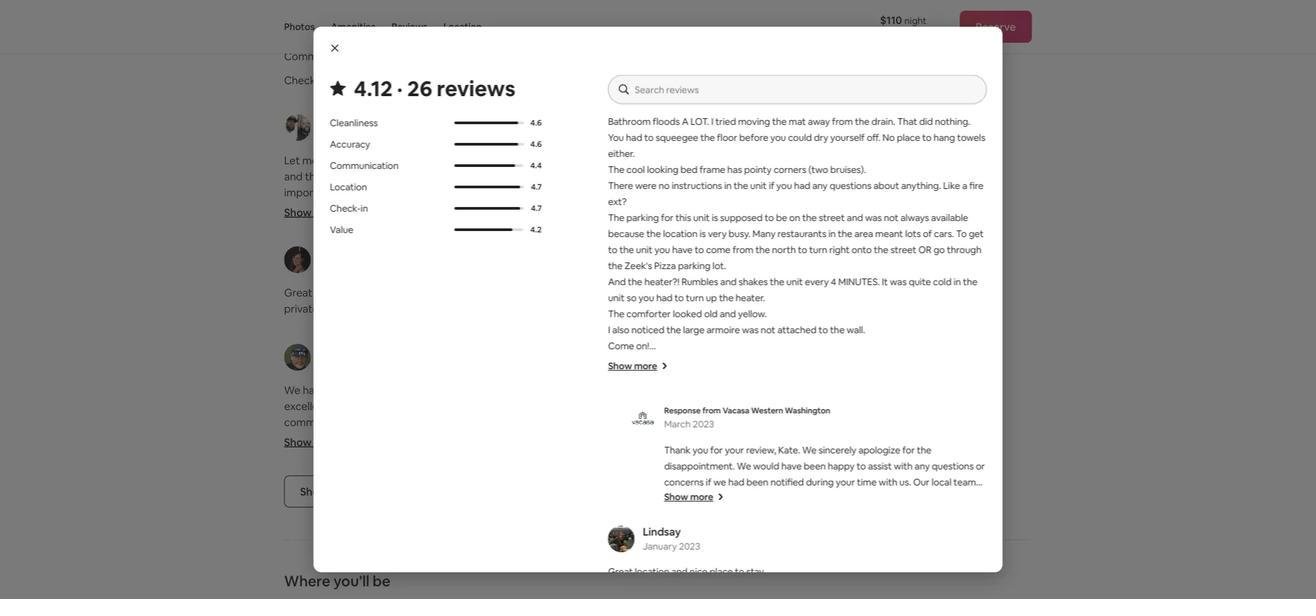 Task type: vqa. For each thing, say whether or not it's contained in the screenshot.
the show more button
yes



Task type: locate. For each thing, give the bounding box(es) containing it.
shakes down house
[[813, 560, 846, 573]]

1 vertical spatial pizza
[[823, 544, 848, 557]]

1 horizontal spatial zeek's
[[789, 544, 821, 557]]

2023 down duvet
[[679, 541, 700, 553]]

great for great location and nice place to stay.
[[608, 566, 633, 578]]

0 vertical spatial 4.7
[[531, 182, 542, 192]]

no for bathroom floods a lot. i tried moving the mat away from the drain. that did nothing. you had to squeegee the floor before you could dry yourself off. no place to hang towels either. the cool looking bed frame has pointy corners (two bruises). there were no instructions in the unit if you had any questions about anything. like a fire ext? the parking for this unit is supposed to be on the street and was not always available because  the location is very busy. many restaurants in the area meant lots of cars. to get to the unit you have to come from the north to turn right onto the street or go through the zeek's pizza parking lot. and the heater?! rumbles and shakes the unit every 4 minutes. it was quite cold in the unit so you had to turn up the heater. the comforter looked old and yellow. i also noticed the large armoire was not attached to the wall. come on!
[[883, 132, 895, 144]]

but right "fix"
[[357, 234, 374, 247]]

ext? inside bathroom floods a lot. i tried moving the mat away from the drain. that did nothing. you had to squeegee the floor before you could dry yourself off. no place to hang towels either. the cool looking bed frame has pointy corners (two bruises). there were no instructions in the unit if you had any questions about anything. like a fire ext? the parking for this unit is supposed to be on the street and was not always available because  the location is very busy. many restaurants in the area meant lots of cars. to get to the unit you have to come from the north to turn right onto the street or go through the zeek's pizza parking lot. and the heater?! rumbles and shakes the unit every 4 minutes. it was quite cold in the unit so you had to turn up the heater. the comforter looked old and yellow. i also noticed the large armoire was not attached to the wall. come on!
[[608, 196, 627, 208]]

1 horizontal spatial value
[[664, 73, 691, 87]]

frame
[[700, 164, 725, 176]]

cold inside there were no instructions in the unit if you had any questions about anything. like a fire ext? the parking for this unit is supposed to be on the street and was not always available because  the location is very busy. many restaurants in the area meant lots of cars. to get to the unit you have to come from the north to turn right onto the street or go through the zeek's pizza parking lot. and the heater?! rumbles and shakes the unit every 4 minutes. it was quite cold in the unit so you had to turn up the heater.
[[772, 576, 793, 589]]

1 vertical spatial shakes
[[813, 560, 846, 573]]

0 horizontal spatial home
[[324, 169, 352, 183]]

moving for bathroom floods a lot. i tried moving the mat away from the drain. that did nothing. you had to squeegee the floor before you could dry yourself off. no place to hang towels either. the cool looking bed frame has pointy corners (two bruises). there were no instructions in the unit if you had any questions about anything. like a fire ext? the parking for this unit is supposed to be on the street and was not always available because  the location is very busy. many restaurants in the area meant lots of cars. to get to the unit you have to come from the north to turn right onto the street or go through the zeek's pizza parking lot. and the heater?! rumbles and shakes the unit every 4 minutes. it was quite cold in the unit so you had to turn up the heater. the comforter looked old and yellow. i also noticed the large armoire was not attached to the wall. come on!
[[738, 116, 770, 128]]

0 horizontal spatial nice
[[515, 560, 536, 573]]

quiet
[[533, 286, 559, 299]]

vacasa western washington image
[[629, 405, 656, 432], [629, 405, 656, 432]]

the
[[772, 116, 787, 128], [855, 116, 870, 128], [700, 132, 715, 144], [433, 153, 449, 167], [762, 153, 778, 167], [305, 169, 322, 183], [734, 180, 748, 192], [396, 202, 412, 215], [802, 212, 817, 224], [308, 218, 324, 231], [453, 218, 470, 231], [646, 228, 661, 240], [838, 228, 853, 240], [619, 244, 634, 256], [756, 244, 770, 256], [874, 244, 889, 256], [608, 260, 623, 272], [628, 276, 642, 288], [770, 276, 784, 288], [963, 276, 978, 288], [719, 292, 734, 304], [463, 298, 479, 311], [556, 298, 573, 311], [667, 324, 681, 336], [830, 324, 845, 336], [404, 362, 420, 376], [851, 383, 868, 397], [946, 383, 963, 397], [524, 399, 541, 413], [885, 399, 901, 413], [917, 444, 932, 456], [807, 447, 824, 461], [886, 479, 902, 493], [864, 492, 879, 504], [828, 496, 845, 509], [547, 512, 563, 525], [761, 512, 778, 525], [943, 512, 960, 525], [800, 528, 817, 541], [936, 528, 952, 541], [912, 541, 926, 553], [397, 544, 414, 557], [770, 544, 787, 557], [686, 560, 703, 573], [849, 560, 865, 573], [806, 576, 823, 589], [952, 576, 969, 589]]

a inside bathroom floods a lot. i tried moving the mat away from the drain. that did nothing. you had to squeegee the floor before you could dry yourself off. no place to hang towels either.
[[748, 383, 756, 397]]

oven;
[[347, 447, 373, 461]]

place inside bathroom floods a lot. i tried moving the mat away from the drain. that did nothing. you had to squeegee the floor before you could dry yourself off. no place to hang towels either.
[[808, 415, 835, 429]]

1 horizontal spatial floor
[[904, 399, 927, 413]]

fixes
[[336, 186, 359, 199]]

bathroom inside bathroom floods a lot. i tried moving the mat away from the drain. that did nothing. you had to squeegee the floor before you could dry yourself off. no place to hang towels either. the cool looking bed frame has pointy corners (two bruises). there were no instructions in the unit if you had any questions about anything. like a fire ext? the parking for this unit is supposed to be on the street and was not always available because  the location is very busy. many restaurants in the area meant lots of cars. to get to the unit you have to come from the north to turn right onto the street or go through the zeek's pizza parking lot. and the heater?! rumbles and shakes the unit every 4 minutes. it was quite cold in the unit so you had to turn up the heater. the comforter looked old and yellow. i also noticed the large armoire was not attached to the wall. come on!
[[608, 116, 651, 128]]

manager inside let me start off first by saying the property itself is beautiful and the home is new and as pictured. i think after a few very important fixes that it could be a great spot but not at this point. upon getting to the property i was pleasantly surprised until the key wouldn't come out of the door. thought maybe it was a quick fix but it ended in a locksmith having to come out. eileen offered a $50 credit towards dinner while we waited for locksmith(credit never came). locksmith comes and has to completely remove lock from door and then told us we wouldn't have a door that locks until the morning. after the property manager was notified and asked for a replacement, she stopped answering. eventually after being told too book another place and i would be refunded, vacasa managed to find another property in the city so we could finally have a place with locking doors around 11pm
[[330, 314, 374, 327]]

1 vertical spatial time
[[912, 508, 932, 520]]

have down sorry
[[705, 528, 728, 541]]

in
[[319, 73, 328, 87], [724, 180, 732, 192], [360, 202, 368, 214], [829, 228, 836, 240], [419, 234, 428, 247], [954, 276, 961, 288], [393, 362, 402, 376], [797, 447, 805, 461], [750, 512, 759, 525], [796, 576, 804, 589]]

soap
[[544, 447, 568, 461]]

newly
[[782, 524, 808, 536]]

anything. inside there were no instructions in the unit if you had any questions about anything. like a fire ext? the parking for this unit is supposed to be on the street and was not always available because  the location is very busy. many restaurants in the area meant lots of cars. to get to the unit you have to come from the north to turn right onto the street or go through the zeek's pizza parking lot. and the heater?! rumbles and shakes the unit every 4 minutes. it was quite cold in the unit so you had to turn up the heater.
[[695, 463, 741, 477]]

heating
[[371, 512, 410, 525]]

kate image left kate
[[608, 76, 635, 102]]

so up 'comforter'
[[627, 292, 637, 304]]

show more button down concerns
[[664, 490, 724, 504]]

quite inside bathroom floods a lot. i tried moving the mat away from the drain. that did nothing. you had to squeegee the floor before you could dry yourself off. no place to hang towels either. the cool looking bed frame has pointy corners (two bruises). there were no instructions in the unit if you had any questions about anything. like a fire ext? the parking for this unit is supposed to be on the street and was not always available because  the location is very busy. many restaurants in the area meant lots of cars. to get to the unit you have to come from the north to turn right onto the street or go through the zeek's pizza parking lot. and the heater?! rumbles and shakes the unit every 4 minutes. it was quite cold in the unit so you had to turn up the heater. the comforter looked old and yellow. i also noticed the large armoire was not attached to the wall. come on!
[[909, 276, 931, 288]]

1 horizontal spatial no
[[883, 132, 895, 144]]

this inside let me start off first by saying the property itself is beautiful and the home is new and as pictured. i think after a few very important fixes that it could be a great spot but not at this point. upon getting to the property i was pleasantly surprised until the key wouldn't come out of the door. thought maybe it was a quick fix but it ended in a locksmith having to come out. eileen offered a $50 credit towards dinner while we waited for locksmith(credit never came). locksmith comes and has to completely remove lock from door and then told us we wouldn't have a door that locks until the morning. after the property manager was notified and asked for a replacement, she stopped answering. eventually after being told too book another place and i would be refunded, vacasa managed to find another property in the city so we could finally have a place with locking doors around 11pm
[[550, 186, 568, 199]]

after down asked
[[455, 330, 479, 344]]

turn
[[809, 244, 827, 256], [686, 292, 704, 304], [862, 528, 882, 541], [914, 576, 935, 589]]

get
[[969, 228, 984, 240], [911, 512, 928, 525]]

i left want at right bottom
[[953, 356, 955, 368]]

2 4.7 from the top
[[531, 203, 542, 214]]

show inside show all 26 reviews button
[[300, 485, 328, 499]]

0 horizontal spatial were
[[635, 180, 657, 192]]

was inside great location, near restaurants and stores but still quiet and private. it was perfect!
[[333, 302, 352, 315]]

did inside bathroom floods a lot. i tried moving the mat away from the drain. that did nothing. you had to squeegee the floor before you could dry yourself off. no place to hang towels either.
[[718, 399, 734, 413]]

4.6 out of 5.0 image
[[454, 122, 524, 124], [454, 122, 518, 124], [454, 143, 524, 146], [454, 143, 518, 146]]

door.
[[472, 218, 497, 231]]

be down pictured.
[[423, 186, 436, 199]]

that up good
[[284, 528, 305, 541]]

no up kate.
[[792, 415, 806, 429]]

needed
[[422, 463, 459, 477]]

great location, near restaurants and stores but still quiet and private. it was perfect!
[[284, 286, 580, 315]]

0 horizontal spatial get
[[911, 512, 928, 525]]

is
[[524, 153, 532, 167], [355, 169, 362, 183], [712, 212, 718, 224], [700, 228, 706, 240], [369, 383, 376, 397], [543, 383, 550, 397], [361, 399, 368, 413], [430, 415, 437, 429], [313, 431, 320, 445], [412, 463, 419, 477], [782, 479, 790, 493], [395, 496, 402, 509], [889, 496, 896, 509], [450, 512, 458, 525], [718, 524, 724, 536], [445, 544, 452, 557], [474, 560, 481, 573]]

kate image up back.
[[664, 344, 690, 371]]

wouldn't down completely
[[284, 298, 327, 311]]

check-in up 'lucy'
[[284, 73, 328, 87]]

2 vertical spatial it
[[714, 576, 720, 589]]

great inside the 4.12 · 26 reviews dialog
[[608, 566, 633, 578]]

did for bathroom floods a lot. i tried moving the mat away from the drain. that did nothing. you had to squeegee the floor before you could dry yourself off. no place to hang towels either.
[[718, 399, 734, 413]]

0 horizontal spatial go
[[713, 544, 726, 557]]

because right out.
[[608, 228, 644, 240]]

either. up cool
[[608, 148, 635, 160]]

busy.
[[729, 228, 751, 240], [922, 496, 947, 509]]

home inside "thank you for your review, kate. we sincerely apologize for the disappointment. we would have been happy to assist with any questions or concerns if we had been notified during your time with us. our local team strives to provide every one of our guests with the best vacation possible. we are so sorry if our standards were not met during your time with us. the duvet cover is eggshell and newly purchased before your arrival. we will pass your comments on to our house manager for bolting the stationary armoire piece and inspection of our home for updates. again, thank you."
[[818, 557, 843, 569]]

nothing. for bathroom floods a lot. i tried moving the mat away from the drain. that did nothing. you had to squeegee the floor before you could dry yourself off. no place to hang towels either.
[[736, 399, 777, 413]]

minutes. down piece
[[664, 576, 711, 589]]

more up shampoo;
[[314, 435, 341, 449]]

for inside we have to say it is a nice, clean, up-dated place, wifi is excellent and it is dog friendly. however, we have the following comments on this place. as it is advertised with a kitchen, but there is no stove to cook. only have a counter top multi- purpose use oven; shower stall needs a ledge to hold soap and shampoo; a cleaning mop is needed as water splashing out from shower stall; there has a keurig machine but no coffee pod provided; parking is an issue since couple of restaurants and pubs around. heating system is mounted outside the wall that makes a constant rumbling noise, we could not have a good night sleep. with the noise is a major drawback for us, we would book this place again even it is a very nice & clean place.
[[544, 544, 558, 557]]

mat inside bathroom floods a lot. i tried moving the mat away from the drain. that did nothing. you had to squeegee the floor before you could dry yourself off. no place to hang towels either.
[[870, 383, 890, 397]]

had inside "thank you for your review, kate. we sincerely apologize for the disappointment. we would have been happy to assist with any questions or concerns if we had been notified during your time with us. our local team strives to provide every one of our guests with the best vacation possible. we are so sorry if our standards were not met during your time with us. the duvet cover is eggshell and newly purchased before your arrival. we will pass your comments on to our house manager for bolting the stationary armoire piece and inspection of our home for updates. again, thank you."
[[728, 476, 745, 488]]

bathroom
[[608, 116, 651, 128], [664, 383, 713, 397]]

comments down eggshell
[[707, 541, 753, 553]]

you inside bathroom floods a lot. i tried moving the mat away from the drain. that did nothing. you had to squeegee the floor before you could dry yourself off. no place to hang towels either.
[[664, 415, 682, 429]]

bathroom inside bathroom floods a lot. i tried moving the mat away from the drain. that did nothing. you had to squeegee the floor before you could dry yourself off. no place to hang towels either.
[[664, 383, 713, 397]]

0 horizontal spatial armoire
[[664, 557, 698, 569]]

show more button down important
[[284, 206, 351, 219]]

lot. for bathroom floods a lot. i tried moving the mat away from the drain. that did nothing. you had to squeegee the floor before you could dry yourself off. no place to hang towels either.
[[758, 383, 779, 397]]

floods for bathroom floods a lot. i tried moving the mat away from the drain. that did nothing. you had to squeegee the floor before you could dry yourself off. no place to hang towels either.
[[715, 383, 746, 397]]

0 horizontal spatial comments
[[284, 415, 337, 429]]

4.7 out of 5.0 image
[[454, 186, 524, 188], [454, 186, 520, 188], [454, 207, 524, 210], [454, 207, 520, 210]]

instructions down bed
[[672, 180, 722, 192]]

no down splashing
[[527, 479, 540, 493]]

a
[[526, 169, 532, 183], [962, 180, 968, 192], [438, 186, 444, 199], [306, 234, 311, 247], [430, 234, 436, 247], [355, 250, 360, 263], [355, 298, 361, 311], [508, 314, 514, 327], [560, 362, 566, 376], [379, 383, 385, 397], [518, 415, 524, 429], [460, 431, 466, 445], [469, 447, 475, 461], [335, 463, 341, 477], [765, 463, 771, 477], [421, 479, 427, 493], [341, 528, 347, 541], [563, 528, 569, 541], [454, 544, 460, 557], [484, 560, 489, 573]]

1 horizontal spatial through
[[947, 244, 982, 256]]

0 vertical spatial area
[[855, 228, 873, 240]]

issue
[[419, 496, 443, 509]]

1 horizontal spatial lot.
[[758, 383, 779, 397]]

mat for bathroom floods a lot. i tried moving the mat away from the drain. that did nothing. you had to squeegee the floor before you could dry yourself off. no place to hang towels either. the cool looking bed frame has pointy corners (two bruises). there were no instructions in the unit if you had any questions about anything. like a fire ext? the parking for this unit is supposed to be on the street and was not always available because  the location is very busy. many restaurants in the area meant lots of cars. to get to the unit you have to come from the north to turn right onto the street or go through the zeek's pizza parking lot. and the heater?! rumbles and shakes the unit every 4 minutes. it was quite cold in the unit so you had to turn up the heater. the comforter looked old and yellow. i also noticed the large armoire was not attached to the wall. come on!
[[789, 116, 806, 128]]

with up top
[[495, 415, 516, 429]]

show more button for let me start off first by saying the property itself is beautiful and the home is new and as pictured. i think after a few very important fixes that it could be a great spot but not at this point. upon getting to the property i was pleasantly surprised until the key wouldn't come out of the door. thought maybe it was a quick fix but it ended in a locksmith having to come out. eileen offered a $50 credit towards dinner while we waited for locksmith(credit never came). locksmith comes and has to completely remove lock from door and then told us we wouldn't have a door that locks until the morning. after the property manager was notified and asked for a replacement, she stopped answering. eventually after being told too book another place and i would be refunded, vacasa managed to find another property in the city so we could finally have a place with locking doors around 11pm
[[284, 206, 351, 219]]

property
[[452, 153, 495, 167], [415, 202, 459, 215], [284, 314, 328, 327], [347, 362, 391, 376]]

heater. down "great location and nice place to stay."
[[664, 592, 698, 599]]

1 horizontal spatial great
[[608, 566, 633, 578]]

a up the "us," at the left
[[563, 528, 569, 541]]

attached
[[778, 324, 817, 336]]

not inside let me start off first by saying the property itself is beautiful and the home is new and as pictured. i think after a few very important fixes that it could be a great spot but not at this point. upon getting to the property i was pleasantly surprised until the key wouldn't come out of the door. thought maybe it was a quick fix but it ended in a locksmith having to come out. eileen offered a $50 credit towards dinner while we waited for locksmith(credit never came). locksmith comes and has to completely remove lock from door and then told us we wouldn't have a door that locks until the morning. after the property manager was notified and asked for a replacement, she stopped answering. eventually after being told too book another place and i would be refunded, vacasa managed to find another property in the city so we could finally have a place with locking doors around 11pm
[[519, 186, 536, 199]]

list containing lucy
[[279, 113, 1038, 599]]

like
[[943, 180, 960, 192], [743, 463, 763, 477]]

beautiful
[[534, 153, 578, 167]]

from down gawd,
[[920, 383, 944, 397]]

very down drawback
[[492, 560, 513, 573]]

1 horizontal spatial 4
[[919, 560, 925, 573]]

best
[[881, 492, 900, 504]]

after
[[500, 169, 524, 183], [455, 330, 479, 344]]

system
[[413, 512, 448, 525]]

it up out.
[[580, 218, 587, 231]]

get inside there were no instructions in the unit if you had any questions about anything. like a fire ext? the parking for this unit is supposed to be on the street and was not always available because  the location is very busy. many restaurants in the area meant lots of cars. to get to the unit you have to come from the north to turn right onto the street or go through the zeek's pizza parking lot. and the heater?! rumbles and shakes the unit every 4 minutes. it was quite cold in the unit so you had to turn up the heater.
[[911, 512, 928, 525]]

4.7 for location
[[531, 182, 542, 192]]

would down answering.
[[380, 346, 410, 360]]

0 horizontal spatial cold
[[772, 576, 793, 589]]

a inside bathroom floods a lot. i tried moving the mat away from the drain. that did nothing. you had to squeegee the floor before you could dry yourself off. no place to hang towels either. the cool looking bed frame has pointy corners (two bruises). there were no instructions in the unit if you had any questions about anything. like a fire ext? the parking for this unit is supposed to be on the street and was not always available because  the location is very busy. many restaurants in the area meant lots of cars. to get to the unit you have to come from the north to turn right onto the street or go through the zeek's pizza parking lot. and the heater?! rumbles and shakes the unit every 4 minutes. it was quite cold in the unit so you had to turn up the heater. the comforter looked old and yellow. i also noticed the large armoire was not attached to the wall. come on!
[[962, 180, 968, 192]]

2023 for lindsay
[[679, 541, 700, 553]]

we have to say it is a nice, clean, up-dated place, wifi is excellent and it is dog friendly. however, we have the following comments on this place. as it is advertised with a kitchen, but there is no stove to cook. only have a counter top multi- purpose use oven; shower stall needs a ledge to hold soap and shampoo; a cleaning mop is needed as water splashing out from shower stall; there has a keurig machine but no coffee pod provided; parking is an issue since couple of restaurants and pubs around. heating system is mounted outside the wall that makes a constant rumbling noise, we could not have a good night sleep. with the noise is a major drawback for us, we would book this place again even it is a very nice & clean place.
[[284, 383, 589, 589]]

a down though.
[[962, 180, 968, 192]]

place inside we have to say it is a nice, clean, up-dated place, wifi is excellent and it is dog friendly. however, we have the following comments on this place. as it is advertised with a kitchen, but there is no stove to cook. only have a counter top multi- purpose use oven; shower stall needs a ledge to hold soap and shampoo; a cleaning mop is needed as water splashing out from shower stall; there has a keurig machine but no coffee pod provided; parking is an issue since couple of restaurants and pubs around. heating system is mounted outside the wall that makes a constant rumbling noise, we could not have a good night sleep. with the noise is a major drawback for us, we would book this place again even it is a very nice & clean place.
[[381, 560, 408, 573]]

tried inside bathroom floods a lot. i tried moving the mat away from the drain. that did nothing. you had to squeegee the floor before you could dry yourself off. no place to hang towels either.
[[787, 383, 810, 397]]

henry image
[[284, 344, 311, 371], [284, 344, 311, 371]]

0 horizontal spatial to
[[897, 512, 909, 525]]

0 horizontal spatial that
[[693, 399, 716, 413]]

up
[[706, 292, 717, 304], [937, 576, 950, 589]]

2023 down response
[[693, 418, 714, 430]]

1 horizontal spatial armoire
[[707, 324, 740, 336]]

could
[[788, 132, 812, 144], [393, 186, 421, 199], [474, 362, 501, 376], [684, 415, 711, 429], [489, 528, 516, 541]]

lindsay image
[[608, 526, 635, 553]]

show up shampoo;
[[284, 435, 312, 449]]

1 vertical spatial meant
[[804, 512, 836, 525]]

hang for bathroom floods a lot. i tried moving the mat away from the drain. that did nothing. you had to squeegee the floor before you could dry yourself off. no place to hang towels either. the cool looking bed frame has pointy corners (two bruises). there were no instructions in the unit if you had any questions about anything. like a fire ext? the parking for this unit is supposed to be on the street and was not always available because  the location is very busy. many restaurants in the area meant lots of cars. to get to the unit you have to come from the north to turn right onto the street or go through the zeek's pizza parking lot. and the heater?! rumbles and shakes the unit every 4 minutes. it was quite cold in the unit so you had to turn up the heater. the comforter looked old and yellow. i also noticed the large armoire was not attached to the wall. come on!
[[934, 132, 955, 144]]

out inside let me start off first by saying the property itself is beautiful and the home is new and as pictured. i think after a few very important fixes that it could be a great spot but not at this point. upon getting to the property i was pleasantly surprised until the key wouldn't come out of the door. thought maybe it was a quick fix but it ended in a locksmith having to come out. eileen offered a $50 credit towards dinner while we waited for locksmith(credit never came). locksmith comes and has to completely remove lock from door and then told us we wouldn't have a door that locks until the morning. after the property manager was notified and asked for a replacement, she stopped answering. eventually after being told too book another place and i would be refunded, vacasa managed to find another property in the city so we could finally have a place with locking doors around 11pm
[[421, 218, 438, 231]]

4.6 left reserve
[[958, 27, 969, 37]]

heater?! down william image
[[644, 276, 680, 288]]

0 vertical spatial location
[[444, 21, 482, 33]]

location right reviews
[[444, 21, 482, 33]]

us. down possible.
[[954, 508, 966, 520]]

1 vertical spatial north
[[819, 528, 847, 541]]

or inside there were no instructions in the unit if you had any questions about anything. like a fire ext? the parking for this unit is supposed to be on the street and was not always available because  the location is very busy. many restaurants in the area meant lots of cars. to get to the unit you have to come from the north to turn right onto the street or go through the zeek's pizza parking lot. and the heater?! rumbles and shakes the unit every 4 minutes. it was quite cold in the unit so you had to turn up the heater.
[[696, 544, 711, 557]]

told
[[502, 282, 522, 295], [512, 330, 532, 344]]

4.12 · 26 reviews
[[354, 74, 515, 102]]

always inside there were no instructions in the unit if you had any questions about anything. like a fire ext? the parking for this unit is supposed to be on the street and was not always available because  the location is very busy. many restaurants in the area meant lots of cars. to get to the unit you have to come from the north to turn right onto the street or go through the zeek's pizza parking lot. and the heater?! rumbles and shakes the unit every 4 minutes. it was quite cold in the unit so you had to turn up the heater.
[[704, 496, 737, 509]]

0 vertical spatial it
[[882, 276, 888, 288]]

0 vertical spatial armoire
[[707, 324, 740, 336]]

could inside bathroom floods a lot. i tried moving the mat away from the drain. that did nothing. you had to squeegee the floor before you could dry yourself off. no place to hang towels either. the cool looking bed frame has pointy corners (two bruises). there were no instructions in the unit if you had any questions about anything. like a fire ext? the parking for this unit is supposed to be on the street and was not always available because  the location is very busy. many restaurants in the area meant lots of cars. to get to the unit you have to come from the north to turn right onto the street or go through the zeek's pizza parking lot. and the heater?! rumbles and shakes the unit every 4 minutes. it was quite cold in the unit so you had to turn up the heater. the comforter looked old and yellow. i also noticed the large armoire was not attached to the wall. come on!
[[788, 132, 812, 144]]

1 vertical spatial quite
[[744, 576, 770, 589]]

nice inside the 4.12 · 26 reviews dialog
[[690, 566, 708, 578]]

location button
[[444, 0, 482, 53]]

great inside great location, near restaurants and stores but still quiet and private. it was perfect!
[[284, 286, 313, 299]]

2023 for kate
[[683, 90, 704, 102]]

dry for bathroom floods a lot. i tried moving the mat away from the drain. that did nothing. you had to squeegee the floor before you could dry yourself off. no place to hang towels either.
[[714, 415, 730, 429]]

1 horizontal spatial lots
[[905, 228, 921, 240]]

notified inside let me start off first by saying the property itself is beautiful and the home is new and as pictured. i think after a few very important fixes that it could be a great spot but not at this point. upon getting to the property i was pleasantly surprised until the key wouldn't come out of the door. thought maybe it was a quick fix but it ended in a locksmith having to come out. eileen offered a $50 credit towards dinner while we waited for locksmith(credit never came). locksmith comes and has to completely remove lock from door and then told us we wouldn't have a door that locks until the morning. after the property manager was notified and asked for a replacement, she stopped answering. eventually after being told too book another place and i would be refunded, vacasa managed to find another property in the city so we could finally have a place with locking doors around 11pm
[[398, 314, 437, 327]]

before for bathroom floods a lot. i tried moving the mat away from the drain. that did nothing. you had to squeegee the floor before you could dry yourself off. no place to hang towels either. the cool looking bed frame has pointy corners (two bruises). there were no instructions in the unit if you had any questions about anything. like a fire ext? the parking for this unit is supposed to be on the street and was not always available because  the location is very busy. many restaurants in the area meant lots of cars. to get to the unit you have to come from the north to turn right onto the street or go through the zeek's pizza parking lot. and the heater?! rumbles and shakes the unit every 4 minutes. it was quite cold in the unit so you had to turn up the heater. the comforter looked old and yellow. i also noticed the large armoire was not attached to the wall. come on!
[[739, 132, 768, 144]]

1 vertical spatial us.
[[954, 508, 966, 520]]

1 horizontal spatial go
[[934, 244, 945, 256]]

0 vertical spatial after
[[500, 169, 524, 183]]

another right 'find'
[[306, 362, 345, 376]]

1 vertical spatial it
[[323, 302, 330, 315]]

inspection
[[744, 557, 789, 569]]

available inside there were no instructions in the unit if you had any questions about anything. like a fire ext? the parking for this unit is supposed to be on the street and was not always available because  the location is very busy. many restaurants in the area meant lots of cars. to get to the unit you have to come from the north to turn right onto the street or go through the zeek's pizza parking lot. and the heater?! rumbles and shakes the unit every 4 minutes. it was quite cold in the unit so you had to turn up the heater.
[[739, 496, 782, 509]]

that
[[361, 186, 382, 199], [389, 298, 410, 311], [284, 528, 305, 541]]

reviews down location button
[[437, 74, 515, 102]]

very up william
[[708, 228, 727, 240]]

2023 inside william may 2023
[[718, 261, 739, 273]]

0 horizontal spatial about
[[664, 463, 693, 477]]

mat
[[789, 116, 806, 128], [870, 383, 890, 397]]

1 vertical spatial home
[[818, 557, 843, 569]]

reviews
[[437, 74, 515, 102], [358, 485, 397, 499]]

home down "start"
[[324, 169, 352, 183]]

0 vertical spatial supposed
[[720, 212, 763, 224]]

it
[[882, 276, 888, 288], [323, 302, 330, 315], [714, 576, 720, 589]]

1 4.7 from the top
[[531, 182, 542, 192]]

either.
[[608, 148, 635, 160], [912, 415, 943, 429]]

rumbles inside there were no instructions in the unit if you had any questions about anything. like a fire ext? the parking for this unit is supposed to be on the street and was not always available because  the location is very busy. many restaurants in the area meant lots of cars. to get to the unit you have to come from the north to turn right onto the street or go through the zeek's pizza parking lot. and the heater?! rumbles and shakes the unit every 4 minutes. it was quite cold in the unit so you had to turn up the heater.
[[748, 560, 790, 573]]

water
[[475, 463, 503, 477]]

parking down cool
[[627, 212, 659, 224]]

minutes. inside there were no instructions in the unit if you had any questions about anything. like a fire ext? the parking for this unit is supposed to be on the street and was not always available because  the location is very busy. many restaurants in the area meant lots of cars. to get to the unit you have to come from the north to turn right onto the street or go through the zeek's pizza parking lot. and the heater?! rumbles and shakes the unit every 4 minutes. it was quite cold in the unit so you had to turn up the heater.
[[664, 576, 711, 589]]

2023 inside jennifer july 2023
[[718, 129, 739, 141]]

during up guests
[[806, 476, 834, 488]]

show more button down the on!
[[608, 359, 668, 373]]

0 vertical spatial or
[[919, 244, 932, 256]]

william image
[[664, 247, 690, 273]]

good
[[888, 356, 917, 368]]

away
[[808, 116, 830, 128], [892, 383, 918, 397]]

had down of course it was an attractive space. but with everything missing, good gawd, i want my money back.
[[800, 399, 818, 413]]

being
[[482, 330, 510, 344]]

course
[[621, 356, 650, 368]]

looked
[[673, 308, 702, 320]]

0 horizontal spatial available
[[739, 496, 782, 509]]

that down new
[[361, 186, 382, 199]]

managed
[[514, 346, 561, 360]]

through
[[947, 244, 982, 256], [728, 544, 768, 557]]

there
[[284, 431, 311, 445], [373, 479, 400, 493]]

until right locks in the left of the page
[[439, 298, 460, 311]]

lot. up western
[[758, 383, 779, 397]]

updates.
[[859, 557, 897, 569]]

1 vertical spatial cars.
[[871, 512, 894, 525]]

tried up washington
[[787, 383, 810, 397]]

if left apologize
[[848, 447, 854, 461]]

to
[[956, 228, 967, 240], [897, 512, 909, 525]]

manager inside "thank you for your review, kate. we sincerely apologize for the disappointment. we would have been happy to assist with any questions or concerns if we had been notified during your time with us. our local team strives to provide every one of our guests with the best vacation possible. we are so sorry if our standards were not met during your time with us. the duvet cover is eggshell and newly purchased before your arrival. we will pass your comments on to our house manager for bolting the stationary armoire piece and inspection of our home for updates. again, thank you."
[[824, 541, 863, 553]]

with inside let me start off first by saying the property itself is beautiful and the home is new and as pictured. i think after a few very important fixes that it could be a great spot but not at this point. upon getting to the property i was pleasantly surprised until the key wouldn't come out of the door. thought maybe it was a quick fix but it ended in a locksmith having to come out. eileen offered a $50 credit towards dinner while we waited for locksmith(credit never came). locksmith comes and has to completely remove lock from door and then told us we wouldn't have a door that locks until the morning. after the property manager was notified and asked for a replacement, she stopped answering. eventually after being told too book another place and i would be refunded, vacasa managed to find another property in the city so we could finally have a place with locking doors around 11pm
[[313, 378, 335, 392]]

0 horizontal spatial anything.
[[695, 463, 741, 477]]

0 horizontal spatial quite
[[744, 576, 770, 589]]

concerns
[[664, 476, 704, 488]]

lot. for bathroom floods a lot. i tried moving the mat away from the drain. that did nothing. you had to squeegee the floor before you could dry yourself off. no place to hang towels either. the cool looking bed frame has pointy corners (two bruises). there were no instructions in the unit if you had any questions about anything. like a fire ext? the parking for this unit is supposed to be on the street and was not always available because  the location is very busy. many restaurants in the area meant lots of cars. to get to the unit you have to come from the north to turn right onto the street or go through the zeek's pizza parking lot. and the heater?! rumbles and shakes the unit every 4 minutes. it was quite cold in the unit so you had to turn up the heater. the comforter looked old and yellow. i also noticed the large armoire was not attached to the wall. come on!
[[691, 116, 709, 128]]

0 vertical spatial nothing.
[[935, 116, 971, 128]]

beautiful place. not the most thoughtfully appointed, though.
[[664, 153, 965, 167]]

lot. inside there were no instructions in the unit if you had any questions about anything. like a fire ext? the parking for this unit is supposed to be on the street and was not always available because  the location is very busy. many restaurants in the area meant lots of cars. to get to the unit you have to come from the north to turn right onto the street or go through the zeek's pizza parking lot. and the heater?! rumbles and shakes the unit every 4 minutes. it was quite cold in the unit so you had to turn up the heater.
[[890, 544, 905, 557]]

machine
[[463, 479, 505, 493]]

1 horizontal spatial many
[[753, 228, 776, 240]]

more down the on!
[[634, 360, 657, 372]]

towels up though.
[[957, 132, 986, 144]]

floods up vacasa
[[715, 383, 746, 397]]

0 vertical spatial that
[[898, 116, 917, 128]]

it right as
[[421, 415, 428, 429]]

1 horizontal spatial us.
[[954, 508, 966, 520]]

not inside we have to say it is a nice, clean, up-dated place, wifi is excellent and it is dog friendly. however, we have the following comments on this place. as it is advertised with a kitchen, but there is no stove to cook. only have a counter top multi- purpose use oven; shower stall needs a ledge to hold soap and shampoo; a cleaning mop is needed as water splashing out from shower stall; there has a keurig machine but no coffee pod provided; parking is an issue since couple of restaurants and pubs around. heating system is mounted outside the wall that makes a constant rumbling noise, we could not have a good night sleep. with the noise is a major drawback for us, we would book this place again even it is a very nice & clean place.
[[519, 528, 536, 541]]

yourself up thoughtfully
[[830, 132, 865, 144]]

team
[[954, 476, 976, 488]]

before down gawd,
[[929, 399, 962, 413]]

away for bathroom floods a lot. i tried moving the mat away from the drain. that did nothing. you had to squeegee the floor before you could dry yourself off. no place to hang towels either.
[[892, 383, 918, 397]]

more for let me start off first by saying the property itself is beautiful and the home is new and as pictured. i think after a few very important fixes that it could be a great spot but not at this point. upon getting to the property i was pleasantly surprised until the key wouldn't come out of the door. thought maybe it was a quick fix but it ended in a locksmith having to come out. eileen offered a $50 credit towards dinner while we waited for locksmith(credit never came). locksmith comes and has to completely remove lock from door and then told us we wouldn't have a door that locks until the morning. after the property manager was notified and asked for a replacement, she stopped answering. eventually after being told too book another place and i would be refunded, vacasa managed to find another property in the city so we could finally have a place with locking doors around 11pm
[[314, 206, 341, 219]]

1 horizontal spatial nice
[[690, 566, 708, 578]]

1 horizontal spatial heater.
[[736, 292, 765, 304]]

0 vertical spatial heater.
[[736, 292, 765, 304]]

restaurants inside bathroom floods a lot. i tried moving the mat away from the drain. that did nothing. you had to squeegee the floor before you could dry yourself off. no place to hang towels either. the cool looking bed frame has pointy corners (two bruises). there were no instructions in the unit if you had any questions about anything. like a fire ext? the parking for this unit is supposed to be on the street and was not always available because  the location is very busy. many restaurants in the area meant lots of cars. to get to the unit you have to come from the north to turn right onto the street or go through the zeek's pizza parking lot. and the heater?! rumbles and shakes the unit every 4 minutes. it was quite cold in the unit so you had to turn up the heater. the comforter looked old and yellow. i also noticed the large armoire was not attached to the wall. come on!
[[778, 228, 827, 240]]

0 vertical spatial through
[[947, 244, 982, 256]]

0 horizontal spatial through
[[728, 544, 768, 557]]

0 horizontal spatial it
[[323, 302, 330, 315]]

0 horizontal spatial has
[[402, 479, 419, 493]]

by
[[385, 153, 397, 167]]

major
[[462, 544, 491, 557]]

0 horizontal spatial and
[[608, 276, 626, 288]]

we down dated on the left of the page
[[482, 399, 496, 413]]

were
[[635, 180, 657, 192], [695, 447, 719, 461], [801, 508, 823, 520]]

go inside bathroom floods a lot. i tried moving the mat away from the drain. that did nothing. you had to squeegee the floor before you could dry yourself off. no place to hang towels either. the cool looking bed frame has pointy corners (two bruises). there were no instructions in the unit if you had any questions about anything. like a fire ext? the parking for this unit is supposed to be on the street and was not always available because  the location is very busy. many restaurants in the area meant lots of cars. to get to the unit you have to come from the north to turn right onto the street or go through the zeek's pizza parking lot. and the heater?! rumbles and shakes the unit every 4 minutes. it was quite cold in the unit so you had to turn up the heater. the comforter looked old and yellow. i also noticed the large armoire was not attached to the wall. come on!
[[934, 244, 945, 256]]

26 for ·
[[407, 74, 432, 102]]

1 vertical spatial area
[[780, 512, 802, 525]]

every inside there were no instructions in the unit if you had any questions about anything. like a fire ext? the parking for this unit is supposed to be on the street and was not always available because  the location is very busy. many restaurants in the area meant lots of cars. to get to the unit you have to come from the north to turn right onto the street or go through the zeek's pizza parking lot. and the heater?! rumbles and shakes the unit every 4 minutes. it was quite cold in the unit so you had to turn up the heater.
[[889, 560, 916, 573]]

0 vertical spatial rumbles
[[682, 276, 718, 288]]

1 horizontal spatial north
[[819, 528, 847, 541]]

you down updates.
[[860, 576, 878, 589]]

while
[[491, 250, 517, 263]]

were right thank
[[695, 447, 719, 461]]

up inside bathroom floods a lot. i tried moving the mat away from the drain. that did nothing. you had to squeegee the floor before you could dry yourself off. no place to hang towels either. the cool looking bed frame has pointy corners (two bruises). there were no instructions in the unit if you had any questions about anything. like a fire ext? the parking for this unit is supposed to be on the street and was not always available because  the location is very busy. many restaurants in the area meant lots of cars. to get to the unit you have to come from the north to turn right onto the street or go through the zeek's pizza parking lot. and the heater?! rumbles and shakes the unit every 4 minutes. it was quite cold in the unit so you had to turn up the heater. the comforter looked old and yellow. i also noticed the large armoire was not attached to the wall. come on!
[[706, 292, 717, 304]]

but
[[500, 186, 517, 199], [357, 234, 374, 247], [495, 286, 512, 299], [568, 415, 585, 429], [508, 479, 525, 493]]

location down assist at the bottom right of page
[[847, 496, 886, 509]]

too
[[534, 330, 551, 344]]

show more button for thank you for your review, kate. we sincerely apologize for the disappointment. we would have been happy to assist with any questions or concerns if we had been notified during your time with us. our local team strives to provide every one of our guests with the best vacation possible. we are so sorry if our standards were not met during your time with us. the duvet cover is eggshell and newly purchased before your arrival. we will pass your comments on to our house manager for bolting the stationary armoire piece and inspection of our home for updates. again, thank you.
[[664, 490, 724, 504]]

home down house
[[818, 557, 843, 569]]

like inside there were no instructions in the unit if you had any questions about anything. like a fire ext? the parking for this unit is supposed to be on the street and was not always available because  the location is very busy. many restaurants in the area meant lots of cars. to get to the unit you have to come from the north to turn right onto the street or go through the zeek's pizza parking lot. and the heater?! rumbles and shakes the unit every 4 minutes. it was quite cold in the unit so you had to turn up the heater.
[[743, 463, 763, 477]]

2023 for jennifer
[[718, 129, 739, 141]]

supposed inside there were no instructions in the unit if you had any questions about anything. like a fire ext? the parking for this unit is supposed to be on the street and was not always available because  the location is very busy. many restaurants in the area meant lots of cars. to get to the unit you have to come from the north to turn right onto the street or go through the zeek's pizza parking lot. and the heater?! rumbles and shakes the unit every 4 minutes. it was quite cold in the unit so you had to turn up the heater.
[[792, 479, 840, 493]]

only
[[409, 431, 432, 445]]

26 for all
[[343, 485, 356, 499]]

show more for thank you for your review, kate. we sincerely apologize for the disappointment. we would have been happy to assist with any questions or concerns if we had been notified during your time with us. our local team strives to provide every one of our guests with the best vacation possible. we are so sorry if our standards were not met during your time with us. the duvet cover is eggshell and newly purchased before your arrival. we will pass your comments on to our house manager for bolting the stationary armoire piece and inspection of our home for updates. again, thank you.
[[664, 491, 713, 503]]

2023 down jennifer
[[718, 129, 739, 141]]

1 vertical spatial heater.
[[664, 592, 698, 599]]

meant inside there were no instructions in the unit if you had any questions about anything. like a fire ext? the parking for this unit is supposed to be on the street and was not always available because  the location is very busy. many restaurants in the area meant lots of cars. to get to the unit you have to come from the north to turn right onto the street or go through the zeek's pizza parking lot. and the heater?! rumbles and shakes the unit every 4 minutes. it was quite cold in the unit so you had to turn up the heater.
[[804, 512, 836, 525]]

either. for bathroom floods a lot. i tried moving the mat away from the drain. that did nothing. you had to squeegee the floor before you could dry yourself off. no place to hang towels either.
[[912, 415, 943, 429]]

old
[[704, 308, 718, 320]]

and inside bathroom floods a lot. i tried moving the mat away from the drain. that did nothing. you had to squeegee the floor before you could dry yourself off. no place to hang towels either. the cool looking bed frame has pointy corners (two bruises). there were no instructions in the unit if you had any questions about anything. like a fire ext? the parking for this unit is supposed to be on the street and was not always available because  the location is very busy. many restaurants in the area meant lots of cars. to get to the unit you have to come from the north to turn right onto the street or go through the zeek's pizza parking lot. and the heater?! rumbles and shakes the unit every 4 minutes. it was quite cold in the unit so you had to turn up the heater. the comforter looked old and yellow. i also noticed the large armoire was not attached to the wall. come on!
[[608, 276, 626, 288]]

place
[[897, 132, 920, 144], [325, 346, 352, 360], [284, 378, 311, 392], [808, 415, 835, 429], [381, 560, 408, 573], [710, 566, 733, 578]]

as inside let me start off first by saying the property itself is beautiful and the home is new and as pictured. i think after a few very important fixes that it could be a great spot but not at this point. upon getting to the property i was pleasantly surprised until the key wouldn't come out of the door. thought maybe it was a quick fix but it ended in a locksmith having to come out. eileen offered a $50 credit towards dinner while we waited for locksmith(credit never came). locksmith comes and has to completely remove lock from door and then told us we wouldn't have a door that locks until the morning. after the property manager was notified and asked for a replacement, she stopped answering. eventually after being told too book another place and i would be refunded, vacasa managed to find another property in the city so we could finally have a place with locking doors around 11pm
[[408, 169, 419, 183]]

so inside let me start off first by saying the property itself is beautiful and the home is new and as pictured. i think after a few very important fixes that it could be a great spot but not at this point. upon getting to the property i was pleasantly surprised until the key wouldn't come out of the door. thought maybe it was a quick fix but it ended in a locksmith having to come out. eileen offered a $50 credit towards dinner while we waited for locksmith(credit never came). locksmith comes and has to completely remove lock from door and then told us we wouldn't have a door that locks until the morning. after the property manager was notified and asked for a replacement, she stopped answering. eventually after being told too book another place and i would be refunded, vacasa managed to find another property in the city so we could finally have a place with locking doors around 11pm
[[443, 362, 455, 376]]

1 vertical spatial onto
[[910, 528, 933, 541]]

0 horizontal spatial tried
[[716, 116, 736, 128]]

either. inside bathroom floods a lot. i tried moving the mat away from the drain. that did nothing. you had to squeegee the floor before you could dry yourself off. no place to hang towels either.
[[912, 415, 943, 429]]

nice inside we have to say it is a nice, clean, up-dated place, wifi is excellent and it is dog friendly. however, we have the following comments on this place. as it is advertised with a kitchen, but there is no stove to cook. only have a counter top multi- purpose use oven; shower stall needs a ledge to hold soap and shampoo; a cleaning mop is needed as water splashing out from shower stall; there has a keurig machine but no coffee pod provided; parking is an issue since couple of restaurants and pubs around. heating system is mounted outside the wall that makes a constant rumbling noise, we could not have a good night sleep. with the noise is a major drawback for us, we would book this place again even it is a very nice & clean place.
[[515, 560, 536, 573]]

a down remove
[[355, 298, 361, 311]]

0 horizontal spatial cars.
[[871, 512, 894, 525]]

no inside bathroom floods a lot. i tried moving the mat away from the drain. that did nothing. you had to squeegee the floor before you could dry yourself off. no place to hang towels either. the cool looking bed frame has pointy corners (two bruises). there were no instructions in the unit if you had any questions about anything. like a fire ext? the parking for this unit is supposed to be on the street and was not always available because  the location is very busy. many restaurants in the area meant lots of cars. to get to the unit you have to come from the north to turn right onto the street or go through the zeek's pizza parking lot. and the heater?! rumbles and shakes the unit every 4 minutes. it was quite cold in the unit so you had to turn up the heater. the comforter looked old and yellow. i also noticed the large armoire was not attached to the wall. come on!
[[883, 132, 895, 144]]

floor inside bathroom floods a lot. i tried moving the mat away from the drain. that did nothing. you had to squeegee the floor before you could dry yourself off. no place to hang towels either. the cool looking bed frame has pointy corners (two bruises). there were no instructions in the unit if you had any questions about anything. like a fire ext? the parking for this unit is supposed to be on the street and was not always available because  the location is very busy. many restaurants in the area meant lots of cars. to get to the unit you have to come from the north to turn right onto the street or go through the zeek's pizza parking lot. and the heater?! rumbles and shakes the unit every 4 minutes. it was quite cold in the unit so you had to turn up the heater. the comforter looked old and yellow. i also noticed the large armoire was not attached to the wall. come on!
[[717, 132, 737, 144]]

great for great place.
[[664, 286, 692, 299]]

that for bathroom floods a lot. i tried moving the mat away from the drain. that did nothing. you had to squeegee the floor before you could dry yourself off. no place to hang towels either. the cool looking bed frame has pointy corners (two bruises). there were no instructions in the unit if you had any questions about anything. like a fire ext? the parking for this unit is supposed to be on the street and was not always available because  the location is very busy. many restaurants in the area meant lots of cars. to get to the unit you have to come from the north to turn right onto the street or go through the zeek's pizza parking lot. and the heater?! rumbles and shakes the unit every 4 minutes. it was quite cold in the unit so you had to turn up the heater. the comforter looked old and yellow. i also noticed the large armoire was not attached to the wall. come on!
[[898, 116, 917, 128]]

manager up answering.
[[330, 314, 374, 327]]

from inside there were no instructions in the unit if you had any questions about anything. like a fire ext? the parking for this unit is supposed to be on the street and was not always available because  the location is very busy. many restaurants in the area meant lots of cars. to get to the unit you have to come from the north to turn right onto the street or go through the zeek's pizza parking lot. and the heater?! rumbles and shakes the unit every 4 minutes. it was quite cold in the unit so you had to turn up the heater.
[[774, 528, 798, 541]]

0 vertical spatial shakes
[[739, 276, 768, 288]]

kate image
[[608, 76, 635, 102], [664, 344, 690, 371]]

1 vertical spatial right
[[885, 528, 908, 541]]

your down cover
[[686, 541, 705, 553]]

more
[[314, 206, 341, 219], [634, 360, 657, 372], [314, 435, 341, 449], [694, 435, 720, 449], [690, 491, 713, 503]]

an
[[679, 356, 689, 368], [405, 496, 416, 509]]

before
[[739, 132, 768, 144], [929, 399, 962, 413], [857, 524, 886, 536]]

pubs
[[305, 512, 329, 525]]

1 horizontal spatial supposed
[[792, 479, 840, 493]]

heater?! inside bathroom floods a lot. i tried moving the mat away from the drain. that did nothing. you had to squeegee the floor before you could dry yourself off. no place to hang towels either. the cool looking bed frame has pointy corners (two bruises). there were no instructions in the unit if you had any questions about anything. like a fire ext? the parking for this unit is supposed to be on the street and was not always available because  the location is very busy. many restaurants in the area meant lots of cars. to get to the unit you have to come from the north to turn right onto the street or go through the zeek's pizza parking lot. and the heater?! rumbles and shakes the unit every 4 minutes. it was quite cold in the unit so you had to turn up the heater. the comforter looked old and yellow. i also noticed the large armoire was not attached to the wall. come on!
[[644, 276, 680, 288]]

we up 'excellent'
[[284, 383, 301, 397]]

2023 inside lindsay january 2023
[[679, 541, 700, 553]]

armoire down old
[[707, 324, 740, 336]]

manager down purchased
[[824, 541, 863, 553]]

cleanliness inside the 4.12 · 26 reviews dialog
[[330, 117, 378, 129]]

kate image
[[608, 76, 635, 102], [664, 344, 690, 371]]

trip
[[754, 90, 769, 102]]

list
[[279, 113, 1038, 599]]

credit
[[384, 250, 413, 263]]

has inside bathroom floods a lot. i tried moving the mat away from the drain. that did nothing. you had to squeegee the floor before you could dry yourself off. no place to hang towels either. the cool looking bed frame has pointy corners (two bruises). there were no instructions in the unit if you had any questions about anything. like a fire ext? the parking for this unit is supposed to be on the street and was not always available because  the location is very busy. many restaurants in the area meant lots of cars. to get to the unit you have to come from the north to turn right onto the street or go through the zeek's pizza parking lot. and the heater?! rumbles and shakes the unit every 4 minutes. it was quite cold in the unit so you had to turn up the heater. the comforter looked old and yellow. i also noticed the large armoire was not attached to the wall. come on!
[[727, 164, 742, 176]]

eileen
[[284, 250, 313, 263]]

no
[[659, 180, 670, 192], [323, 431, 335, 445], [722, 447, 734, 461], [527, 479, 540, 493]]

place. left 'not'
[[710, 153, 739, 167]]

start
[[321, 153, 344, 167]]

show all 26 reviews button
[[284, 476, 413, 508]]

0 horizontal spatial off.
[[774, 415, 790, 429]]

has down mop
[[402, 479, 419, 493]]

out up coffee
[[554, 463, 571, 477]]

rumbles inside bathroom floods a lot. i tried moving the mat away from the drain. that did nothing. you had to squeegee the floor before you could dry yourself off. no place to hang towels either. the cool looking bed frame has pointy corners (two bruises). there were no instructions in the unit if you had any questions about anything. like a fire ext? the parking for this unit is supposed to be on the street and was not always available because  the location is very busy. many restaurants in the area meant lots of cars. to get to the unit you have to come from the north to turn right onto the street or go through the zeek's pizza parking lot. and the heater?! rumbles and shakes the unit every 4 minutes. it was quite cold in the unit so you had to turn up the heater. the comforter looked old and yellow. i also noticed the large armoire was not attached to the wall. come on!
[[682, 276, 718, 288]]

on inside there were no instructions in the unit if you had any questions about anything. like a fire ext? the parking for this unit is supposed to be on the street and was not always available because  the location is very busy. many restaurants in the area meant lots of cars. to get to the unit you have to come from the north to turn right onto the street or go through the zeek's pizza parking lot. and the heater?! rumbles and shakes the unit every 4 minutes. it was quite cold in the unit so you had to turn up the heater.
[[871, 479, 884, 493]]

you.
[[955, 557, 972, 569]]

1 vertical spatial a
[[748, 383, 756, 397]]

looking
[[647, 164, 678, 176]]

rumbles
[[682, 276, 718, 288], [748, 560, 790, 573]]

because
[[608, 228, 644, 240], [784, 496, 826, 509]]

could inside bathroom floods a lot. i tried moving the mat away from the drain. that did nothing. you had to squeegee the floor before you could dry yourself off. no place to hang towels either.
[[684, 415, 711, 429]]

1 horizontal spatial or
[[919, 244, 932, 256]]

north right william may 2023
[[772, 244, 796, 256]]

26 inside dialog
[[407, 74, 432, 102]]

floor inside bathroom floods a lot. i tried moving the mat away from the drain. that did nothing. you had to squeegee the floor before you could dry yourself off. no place to hang towels either.
[[904, 399, 927, 413]]

us. left our
[[900, 476, 911, 488]]

4.2 down reserve 'button'
[[958, 75, 969, 85]]

0 horizontal spatial value
[[330, 224, 353, 236]]

value down 'upon'
[[330, 224, 353, 236]]

1 vertical spatial or
[[696, 544, 711, 557]]

0 horizontal spatial 4.2
[[530, 225, 542, 235]]

jennifer image
[[664, 114, 690, 141]]

bathroom floods a lot. i tried moving the mat away from the drain. that did nothing. you had to squeegee the floor before you could dry yourself off. no place to hang towels either. the cool looking bed frame has pointy corners (two bruises). there were no instructions in the unit if you had any questions about anything. like a fire ext? the parking for this unit is supposed to be on the street and was not always available because  the location is very busy. many restaurants in the area meant lots of cars. to get to the unit you have to come from the north to turn right onto the street or go through the zeek's pizza parking lot. and the heater?! rumbles and shakes the unit every 4 minutes. it was quite cold in the unit so you had to turn up the heater. the comforter looked old and yellow. i also noticed the large armoire was not attached to the wall. come on!
[[608, 116, 986, 352]]

show
[[284, 206, 312, 219], [608, 360, 632, 372], [284, 435, 312, 449], [664, 435, 691, 449], [300, 485, 328, 499], [664, 491, 688, 503]]

clean
[[548, 560, 574, 573]]

0 horizontal spatial every
[[741, 492, 764, 504]]

1 horizontal spatial off.
[[867, 132, 881, 144]]

again
[[410, 560, 437, 573]]

the inside "thank you for your review, kate. we sincerely apologize for the disappointment. we would have been happy to assist with any questions or concerns if we had been notified during your time with us. our local team strives to provide every one of our guests with the best vacation possible. we are so sorry if our standards were not met during your time with us. the duvet cover is eggshell and newly purchased before your arrival. we will pass your comments on to our house manager for bolting the stationary armoire piece and inspection of our home for updates. again, thank you."
[[968, 508, 985, 520]]

1 horizontal spatial heater?!
[[705, 560, 745, 573]]

drain. for bathroom floods a lot. i tried moving the mat away from the drain. that did nothing. you had to squeegee the floor before you could dry yourself off. no place to hang towels either. the cool looking bed frame has pointy corners (two bruises). there were no instructions in the unit if you had any questions about anything. like a fire ext? the parking for this unit is supposed to be on the street and was not always available because  the location is very busy. many restaurants in the area meant lots of cars. to get to the unit you have to come from the north to turn right onto the street or go through the zeek's pizza parking lot. and the heater?! rumbles and shakes the unit every 4 minutes. it was quite cold in the unit so you had to turn up the heater. the comforter looked old and yellow. i also noticed the large armoire was not attached to the wall. come on!
[[872, 116, 896, 128]]

our up eggshell
[[740, 508, 754, 520]]

4.4 out of 5.0 image
[[454, 164, 524, 167], [454, 164, 515, 167]]

cleanliness for 4.6
[[330, 117, 378, 129]]

0 horizontal spatial hang
[[850, 415, 875, 429]]

few
[[535, 169, 553, 183]]

fix
[[343, 234, 355, 247]]

had up provide
[[728, 476, 745, 488]]

0 vertical spatial busy.
[[729, 228, 751, 240]]

2023 inside 'kate february 2023 weekend trip'
[[683, 90, 704, 102]]

for up william icon
[[661, 212, 674, 224]]

reviews for 4.12 · 26 reviews
[[437, 74, 515, 102]]

0 horizontal spatial out
[[421, 218, 438, 231]]

lots inside there were no instructions in the unit if you had any questions about anything. like a fire ext? the parking for this unit is supposed to be on the street and was not always available because  the location is very busy. many restaurants in the area meant lots of cars. to get to the unit you have to come from the north to turn right onto the street or go through the zeek's pizza parking lot. and the heater?! rumbles and shakes the unit every 4 minutes. it was quite cold in the unit so you had to turn up the heater.
[[838, 512, 856, 525]]

cleanliness for beautiful place. not the most thoughtfully appointed, though.
[[284, 25, 339, 39]]

show more button for we have to say it is a nice, clean, up-dated place, wifi is excellent and it is dog friendly. however, we have the following comments on this place. as it is advertised with a kitchen, but there is no stove to cook. only have a counter top multi- purpose use oven; shower stall needs a ledge to hold soap and shampoo; a cleaning mop is needed as water splashing out from shower stall; there has a keurig machine but no coffee pod provided; parking is an issue since couple of restaurants and pubs around. heating system is mounted outside the wall that makes a constant rumbling noise, we could not have a good night sleep. with the noise is a major drawback for us, we would book this place again even it is a very nice & clean place.
[[284, 435, 351, 449]]

drain. inside bathroom floods a lot. i tried moving the mat away from the drain. that did nothing. you had to squeegee the floor before you could dry yourself off. no place to hang towels either.
[[664, 399, 691, 413]]

yourself for bathroom floods a lot. i tried moving the mat away from the drain. that did nothing. you had to squeegee the floor before you could dry yourself off. no place to hang towels either. the cool looking bed frame has pointy corners (two bruises). there were no instructions in the unit if you had any questions about anything. like a fire ext? the parking for this unit is supposed to be on the street and was not always available because  the location is very busy. many restaurants in the area meant lots of cars. to get to the unit you have to come from the north to turn right onto the street or go through the zeek's pizza parking lot. and the heater?! rumbles and shakes the unit every 4 minutes. it was quite cold in the unit so you had to turn up the heater. the comforter looked old and yellow. i also noticed the large armoire was not attached to the wall. come on!
[[830, 132, 865, 144]]

for up updates.
[[865, 541, 877, 553]]

0 horizontal spatial location
[[330, 181, 367, 193]]

western
[[751, 406, 783, 416]]

anything. inside bathroom floods a lot. i tried moving the mat away from the drain. that did nothing. you had to squeegee the floor before you could dry yourself off. no place to hang towels either. the cool looking bed frame has pointy corners (two bruises). there were no instructions in the unit if you had any questions about anything. like a fire ext? the parking for this unit is supposed to be on the street and was not always available because  the location is very busy. many restaurants in the area meant lots of cars. to get to the unit you have to come from the north to turn right onto the street or go through the zeek's pizza parking lot. and the heater?! rumbles and shakes the unit every 4 minutes. it was quite cold in the unit so you had to turn up the heater. the comforter looked old and yellow. i also noticed the large armoire was not attached to the wall. come on!
[[901, 180, 941, 192]]

1 horizontal spatial comments
[[707, 541, 753, 553]]

1 vertical spatial and
[[664, 560, 684, 573]]

1 vertical spatial 4.6
[[530, 118, 542, 128]]

1 vertical spatial dry
[[714, 415, 730, 429]]

0 horizontal spatial after
[[455, 330, 479, 344]]

minutes. up wall.
[[838, 276, 880, 288]]

0 vertical spatial another
[[284, 346, 323, 360]]

ext? down kate.
[[792, 463, 813, 477]]

1 vertical spatial available
[[739, 496, 782, 509]]

all
[[330, 485, 341, 499]]

did up though.
[[919, 116, 933, 128]]

heater. inside there were no instructions in the unit if you had any questions about anything. like a fire ext? the parking for this unit is supposed to be on the street and was not always available because  the location is very busy. many restaurants in the area meant lots of cars. to get to the unit you have to come from the north to turn right onto the street or go through the zeek's pizza parking lot. and the heater?! rumbles and shakes the unit every 4 minutes. it was quite cold in the unit so you had to turn up the heater.
[[664, 592, 698, 599]]

yourself for bathroom floods a lot. i tried moving the mat away from the drain. that did nothing. you had to squeegee the floor before you could dry yourself off. no place to hang towels either.
[[732, 415, 772, 429]]

that inside we have to say it is a nice, clean, up-dated place, wifi is excellent and it is dog friendly. however, we have the following comments on this place. as it is advertised with a kitchen, but there is no stove to cook. only have a counter top multi- purpose use oven; shower stall needs a ledge to hold soap and shampoo; a cleaning mop is needed as water splashing out from shower stall; there has a keurig machine but no coffee pod provided; parking is an issue since couple of restaurants and pubs around. heating system is mounted outside the wall that makes a constant rumbling noise, we could not have a good night sleep. with the noise is a major drawback for us, we would book this place again even it is a very nice & clean place.
[[284, 528, 305, 541]]

1 vertical spatial cold
[[772, 576, 793, 589]]

1 horizontal spatial anything.
[[901, 180, 941, 192]]

1 horizontal spatial nothing.
[[935, 116, 971, 128]]

meant inside bathroom floods a lot. i tried moving the mat away from the drain. that did nothing. you had to squeegee the floor before you could dry yourself off. no place to hang towels either. the cool looking bed frame has pointy corners (two bruises). there were no instructions in the unit if you had any questions about anything. like a fire ext? the parking for this unit is supposed to be on the street and was not always available because  the location is very busy. many restaurants in the area meant lots of cars. to get to the unit you have to come from the north to turn right onto the street or go through the zeek's pizza parking lot. and the heater?! rumbles and shakes the unit every 4 minutes. it was quite cold in the unit so you had to turn up the heater. the comforter looked old and yellow. i also noticed the large armoire was not attached to the wall. come on!
[[875, 228, 903, 240]]

anything.
[[901, 180, 941, 192], [695, 463, 741, 477]]

4.2 out of 5.0 image
[[454, 229, 524, 231], [454, 229, 513, 231]]

jennifer image
[[664, 114, 690, 141]]

moving for bathroom floods a lot. i tried moving the mat away from the drain. that did nothing. you had to squeegee the floor before you could dry yourself off. no place to hang towels either.
[[812, 383, 849, 397]]

dry up beautiful place. not the most thoughtfully appointed, though. at top right
[[814, 132, 828, 144]]

i left also
[[608, 324, 610, 336]]

bathroom for bathroom floods a lot. i tried moving the mat away from the drain. that did nothing. you had to squeegee the floor before you could dry yourself off. no place to hang towels either. the cool looking bed frame has pointy corners (two bruises). there were no instructions in the unit if you had any questions about anything. like a fire ext? the parking for this unit is supposed to be on the street and was not always available because  the location is very busy. many restaurants in the area meant lots of cars. to get to the unit you have to come from the north to turn right onto the street or go through the zeek's pizza parking lot. and the heater?! rumbles and shakes the unit every 4 minutes. it was quite cold in the unit so you had to turn up the heater. the comforter looked old and yellow. i also noticed the large armoire was not attached to the wall. come on!
[[608, 116, 651, 128]]

be down corners
[[776, 212, 787, 224]]

any inside "thank you for your review, kate. we sincerely apologize for the disappointment. we would have been happy to assist with any questions or concerns if we had been notified during your time with us. our local team strives to provide every one of our guests with the best vacation possible. we are so sorry if our standards were not met during your time with us. the duvet cover is eggshell and newly purchased before your arrival. we will pass your comments on to our house manager for bolting the stationary armoire piece and inspection of our home for updates. again, thank you."
[[915, 460, 930, 472]]

0 horizontal spatial onto
[[852, 244, 872, 256]]

1 vertical spatial night
[[313, 544, 338, 557]]

lot. up july
[[691, 116, 709, 128]]

1 horizontal spatial an
[[679, 356, 689, 368]]

away inside bathroom floods a lot. i tried moving the mat away from the drain. that did nothing. you had to squeegee the floor before you could dry yourself off. no place to hang towels either. the cool looking bed frame has pointy corners (two bruises). there were no instructions in the unit if you had any questions about anything. like a fire ext? the parking for this unit is supposed to be on the street and was not always available because  the location is very busy. many restaurants in the area meant lots of cars. to get to the unit you have to come from the north to turn right onto the street or go through the zeek's pizza parking lot. and the heater?! rumbles and shakes the unit every 4 minutes. it was quite cold in the unit so you had to turn up the heater. the comforter looked old and yellow. i also noticed the large armoire was not attached to the wall. come on!
[[808, 116, 830, 128]]

a for bathroom floods a lot. i tried moving the mat away from the drain. that did nothing. you had to squeegee the floor before you could dry yourself off. no place to hang towels either.
[[748, 383, 756, 397]]

remove
[[342, 282, 379, 295]]

0 horizontal spatial 4
[[831, 276, 836, 288]]

towels for bathroom floods a lot. i tried moving the mat away from the drain. that did nothing. you had to squeegee the floor before you could dry yourself off. no place to hang towels either. the cool looking bed frame has pointy corners (two bruises). there were no instructions in the unit if you had any questions about anything. like a fire ext? the parking for this unit is supposed to be on the street and was not always available because  the location is very busy. many restaurants in the area meant lots of cars. to get to the unit you have to come from the north to turn right onto the street or go through the zeek's pizza parking lot. and the heater?! rumbles and shakes the unit every 4 minutes. it was quite cold in the unit so you had to turn up the heater. the comforter looked old and yellow. i also noticed the large armoire was not attached to the wall. come on!
[[957, 132, 986, 144]]

has inside we have to say it is a nice, clean, up-dated place, wifi is excellent and it is dog friendly. however, we have the following comments on this place. as it is advertised with a kitchen, but there is no stove to cook. only have a counter top multi- purpose use oven; shower stall needs a ledge to hold soap and shampoo; a cleaning mop is needed as water splashing out from shower stall; there has a keurig machine but no coffee pod provided; parking is an issue since couple of restaurants and pubs around. heating system is mounted outside the wall that makes a constant rumbling noise, we could not have a good night sleep. with the noise is a major drawback for us, we would book this place again even it is a very nice & clean place.
[[402, 479, 419, 493]]

that
[[898, 116, 917, 128], [693, 399, 716, 413]]

had up 'comforter'
[[656, 292, 673, 304]]

1 vertical spatial you
[[779, 399, 797, 413]]

shakes inside there were no instructions in the unit if you had any questions about anything. like a fire ext? the parking for this unit is supposed to be on the street and was not always available because  the location is very busy. many restaurants in the area meant lots of cars. to get to the unit you have to come from the north to turn right onto the street or go through the zeek's pizza parking lot. and the heater?! rumbles and shakes the unit every 4 minutes. it was quite cold in the unit so you had to turn up the heater.
[[813, 560, 846, 573]]

0 vertical spatial an
[[679, 356, 689, 368]]

since
[[445, 496, 471, 509]]

busy. up william
[[729, 228, 751, 240]]



Task type: describe. For each thing, give the bounding box(es) containing it.
cool
[[627, 164, 645, 176]]

that for bathroom floods a lot. i tried moving the mat away from the drain. that did nothing. you had to squeegee the floor before you could dry yourself off. no place to hang towels either.
[[693, 399, 716, 413]]

friendly.
[[393, 399, 432, 413]]

this up stove
[[354, 415, 372, 429]]

a inside there were no instructions in the unit if you had any questions about anything. like a fire ext? the parking for this unit is supposed to be on the street and was not always available because  the location is very busy. many restaurants in the area meant lots of cars. to get to the unit you have to come from the north to turn right onto the street or go through the zeek's pizza parking lot. and the heater?! rumbles and shakes the unit every 4 minutes. it was quite cold in the unit so you had to turn up the heater.
[[765, 463, 771, 477]]

place down 'find'
[[284, 378, 311, 392]]

met
[[841, 508, 859, 520]]

lucy image
[[284, 114, 311, 141]]

of inside there were no instructions in the unit if you had any questions about anything. like a fire ext? the parking for this unit is supposed to be on the street and was not always available because  the location is very busy. many restaurants in the area meant lots of cars. to get to the unit you have to come from the north to turn right onto the street or go through the zeek's pizza parking lot. and the heater?! rumbles and shakes the unit every 4 minutes. it was quite cold in the unit so you had to turn up the heater.
[[858, 512, 869, 525]]

1 horizontal spatial location
[[444, 21, 482, 33]]

check-in inside the 4.12 · 26 reviews dialog
[[330, 202, 368, 214]]

we up 11pm
[[457, 362, 471, 376]]

fire inside bathroom floods a lot. i tried moving the mat away from the drain. that did nothing. you had to squeegee the floor before you could dry yourself off. no place to hang towels either. the cool looking bed frame has pointy corners (two bruises). there were no instructions in the unit if you had any questions about anything. like a fire ext? the parking for this unit is supposed to be on the street and was not always available because  the location is very busy. many restaurants in the area meant lots of cars. to get to the unit you have to come from the north to turn right onto the street or go through the zeek's pizza parking lot. and the heater?! rumbles and shakes the unit every 4 minutes. it was quite cold in the unit so you had to turn up the heater. the comforter looked old and yellow. i also noticed the large armoire was not attached to the wall. come on!
[[970, 180, 984, 192]]

a up dog
[[379, 383, 385, 397]]

it down say
[[352, 399, 359, 413]]

your left review,
[[725, 444, 744, 456]]

couple
[[473, 496, 507, 509]]

your up 'bolting'
[[888, 524, 907, 536]]

from up yellow.
[[733, 244, 754, 256]]

bathroom floods a lot. i tried moving the mat away from the drain. that did nothing. you had to squeegee the floor before you could dry yourself off. no place to hang towels either.
[[664, 383, 963, 429]]

i left think
[[468, 169, 471, 183]]

stall;
[[349, 479, 371, 493]]

this inside there were no instructions in the unit if you had any questions about anything. like a fire ext? the parking for this unit is supposed to be on the street and was not always available because  the location is very busy. many restaurants in the area meant lots of cars. to get to the unit you have to come from the north to turn right onto the street or go through the zeek's pizza parking lot. and the heater?! rumbles and shakes the unit every 4 minutes. it was quite cold in the unit so you had to turn up the heater.
[[741, 479, 759, 493]]

it right say
[[360, 383, 367, 397]]

a left few
[[526, 169, 532, 183]]

0 horizontal spatial until
[[284, 218, 305, 231]]

because inside there were no instructions in the unit if you had any questions about anything. like a fire ext? the parking for this unit is supposed to be on the street and was not always available because  the location is very busy. many restaurants in the area meant lots of cars. to get to the unit you have to come from the north to turn right onto the street or go through the zeek's pizza parking lot. and the heater?! rumbles and shakes the unit every 4 minutes. it was quite cold in the unit so you had to turn up the heater.
[[784, 496, 826, 509]]

from up thoughtfully
[[832, 116, 853, 128]]

splashing
[[506, 463, 551, 477]]

before for bathroom floods a lot. i tried moving the mat away from the drain. that did nothing. you had to squeegee the floor before you could dry yourself off. no place to hang towels either.
[[929, 399, 962, 413]]

0 horizontal spatial there
[[284, 431, 311, 445]]

floor for bathroom floods a lot. i tried moving the mat away from the drain. that did nothing. you had to squeegee the floor before you could dry yourself off. no place to hang towels either. the cool looking bed frame has pointy corners (two bruises). there were no instructions in the unit if you had any questions about anything. like a fire ext? the parking for this unit is supposed to be on the street and was not always available because  the location is very busy. many restaurants in the area meant lots of cars. to get to the unit you have to come from the north to turn right onto the street or go through the zeek's pizza parking lot. and the heater?! rumbles and shakes the unit every 4 minutes. it was quite cold in the unit so you had to turn up the heater. the comforter looked old and yellow. i also noticed the large armoire was not attached to the wall. come on!
[[717, 132, 737, 144]]

an inside we have to say it is a nice, clean, up-dated place, wifi is excellent and it is dog friendly. however, we have the following comments on this place. as it is advertised with a kitchen, but there is no stove to cook. only have a counter top multi- purpose use oven; shower stall needs a ledge to hold soap and shampoo; a cleaning mop is needed as water splashing out from shower stall; there has a keurig machine but no coffee pod provided; parking is an issue since couple of restaurants and pubs around. heating system is mounted outside the wall that makes a constant rumbling noise, we could not have a good night sleep. with the noise is a major drawback for us, we would book this place again even it is a very nice & clean place.
[[405, 496, 416, 509]]

come
[[608, 340, 634, 352]]

off. for bathroom floods a lot. i tried moving the mat away from the drain. that did nothing. you had to squeegee the floor before you could dry yourself off. no place to hang towels either. the cool looking bed frame has pointy corners (two bruises). there were no instructions in the unit if you had any questions about anything. like a fire ext? the parking for this unit is supposed to be on the street and was not always available because  the location is very busy. many restaurants in the area meant lots of cars. to get to the unit you have to come from the north to turn right onto the street or go through the zeek's pizza parking lot. and the heater?! rumbles and shakes the unit every 4 minutes. it was quite cold in the unit so you had to turn up the heater. the comforter looked old and yellow. i also noticed the large armoire was not attached to the wall. come on!
[[867, 132, 881, 144]]

no inside bathroom floods a lot. i tried moving the mat away from the drain. that did nothing. you had to squeegee the floor before you could dry yourself off. no place to hang towels either. the cool looking bed frame has pointy corners (two bruises). there were no instructions in the unit if you had any questions about anything. like a fire ext? the parking for this unit is supposed to be on the street and was not always available because  the location is very busy. many restaurants in the area meant lots of cars. to get to the unit you have to come from the north to turn right onto the street or go through the zeek's pizza parking lot. and the heater?! rumbles and shakes the unit every 4 minutes. it was quite cold in the unit so you had to turn up the heater. the comforter looked old and yellow. i also noticed the large armoire was not attached to the wall. come on!
[[659, 180, 670, 192]]

you down corners
[[777, 180, 792, 192]]

mat for bathroom floods a lot. i tried moving the mat away from the drain. that did nothing. you had to squeegee the floor before you could dry yourself off. no place to hang towels either.
[[870, 383, 890, 397]]

an inside of course it was an attractive space. but with everything missing, good gawd, i want my money back.
[[679, 356, 689, 368]]

outside
[[507, 512, 544, 525]]

0 vertical spatial time
[[857, 476, 877, 488]]

lindsay image
[[608, 526, 635, 553]]

0 vertical spatial communication
[[284, 49, 363, 63]]

1 horizontal spatial until
[[439, 298, 460, 311]]

more for bathroom floods a lot. i tried moving the mat away from the drain. that did nothing. you had to squeegee the floor before you could dry yourself off. no place to hang towels either.
[[634, 360, 657, 372]]

your down best
[[891, 508, 910, 520]]

with right assist at the bottom right of page
[[894, 460, 913, 472]]

local
[[932, 476, 952, 488]]

as inside we have to say it is a nice, clean, up-dated place, wifi is excellent and it is dog friendly. however, we have the following comments on this place. as it is advertised with a kitchen, but there is no stove to cook. only have a counter top multi- purpose use oven; shower stall needs a ledge to hold soap and shampoo; a cleaning mop is needed as water splashing out from shower stall; there has a keurig machine but no coffee pod provided; parking is an issue since couple of restaurants and pubs around. heating system is mounted outside the wall that makes a constant rumbling noise, we could not have a good night sleep. with the noise is a major drawback for us, we would book this place again even it is a very nice & clean place.
[[462, 463, 473, 477]]

right inside bathroom floods a lot. i tried moving the mat away from the drain. that did nothing. you had to squeegee the floor before you could dry yourself off. no place to hang towels either. the cool looking bed frame has pointy corners (two bruises). there were no instructions in the unit if you had any questions about anything. like a fire ext? the parking for this unit is supposed to be on the street and was not always available because  the location is very busy. many restaurants in the area meant lots of cars. to get to the unit you have to come from the north to turn right onto the street or go through the zeek's pizza parking lot. and the heater?! rumbles and shakes the unit every 4 minutes. it was quite cold in the unit so you had to turn up the heater. the comforter looked old and yellow. i also noticed the large armoire was not attached to the wall. come on!
[[829, 244, 850, 256]]

place. down good
[[284, 576, 313, 589]]

show more for bathroom floods a lot. i tried moving the mat away from the drain. that did nothing. you had to squeegee the floor before you could dry yourself off. no place to hang towels either.
[[608, 360, 657, 372]]

reviews
[[392, 21, 428, 33]]

very inside let me start off first by saying the property itself is beautiful and the home is new and as pictured. i think after a few very important fixes that it could be a great spot but not at this point. upon getting to the property i was pleasantly surprised until the key wouldn't come out of the door. thought maybe it was a quick fix but it ended in a locksmith having to come out. eileen offered a $50 credit towards dinner while we waited for locksmith(credit never came). locksmith comes and has to completely remove lock from door and then told us we wouldn't have a door that locks until the morning. after the property manager was notified and asked for a replacement, she stopped answering. eventually after being told too book another place and i would be refunded, vacasa managed to find another property in the city so we could finally have a place with locking doors around 11pm
[[555, 169, 577, 183]]

from inside "response from vacasa western washington march 2023"
[[703, 406, 721, 416]]

is inside "thank you for your review, kate. we sincerely apologize for the disappointment. we would have been happy to assist with any questions or concerns if we had been notified during your time with us. our local team strives to provide every one of our guests with the best vacation possible. we are so sorry if our standards were not met during your time with us. the duvet cover is eggshell and newly purchased before your arrival. we will pass your comments on to our house manager for bolting the stationary armoire piece and inspection of our home for updates. again, thank you."
[[718, 524, 724, 536]]

shampoo;
[[284, 463, 333, 477]]

with up best
[[879, 476, 898, 488]]

not down appointed,
[[884, 212, 899, 224]]

appointed,
[[871, 153, 924, 167]]

it down new
[[384, 186, 391, 199]]

lucy image
[[284, 114, 311, 141]]

stay.
[[746, 566, 766, 578]]

come inside there were no instructions in the unit if you had any questions about anything. like a fire ext? the parking for this unit is supposed to be on the street and was not always available because  the location is very busy. many restaurants in the area meant lots of cars. to get to the unit you have to come from the north to turn right onto the street or go through the zeek's pizza parking lot. and the heater?! rumbles and shakes the unit every 4 minutes. it was quite cold in the unit so you had to turn up the heater.
[[744, 528, 772, 541]]

4.12
[[354, 74, 392, 102]]

needs
[[437, 447, 467, 461]]

4.12 · 26 reviews dialog
[[314, 27, 1003, 580]]

1 vertical spatial been
[[747, 476, 769, 488]]

but up pleasantly
[[500, 186, 517, 199]]

maybe
[[544, 218, 578, 231]]

heater. inside bathroom floods a lot. i tried moving the mat away from the drain. that did nothing. you had to squeegee the floor before you could dry yourself off. no place to hang towels either. the cool looking bed frame has pointy corners (two bruises). there were no instructions in the unit if you had any questions about anything. like a fire ext? the parking for this unit is supposed to be on the street and was not always available because  the location is very busy. many restaurants in the area meant lots of cars. to get to the unit you have to come from the north to turn right onto the street or go through the zeek's pizza parking lot. and the heater?! rumbles and shakes the unit every 4 minutes. it was quite cold in the unit so you had to turn up the heater. the comforter looked old and yellow. i also noticed the large armoire was not attached to the wall. come on!
[[736, 292, 765, 304]]

1 horizontal spatial 4.2
[[958, 75, 969, 85]]

or
[[976, 460, 985, 472]]

0 vertical spatial that
[[361, 186, 382, 199]]

you up most
[[770, 132, 786, 144]]

sorry
[[708, 508, 730, 520]]

for left updates.
[[845, 557, 857, 569]]

weekend
[[711, 90, 752, 102]]

our down newly
[[780, 541, 794, 553]]

1 horizontal spatial after
[[500, 169, 524, 183]]

a left ledge
[[469, 447, 475, 461]]

for down out.
[[572, 250, 586, 263]]

had up cool
[[626, 132, 642, 144]]

i up july
[[711, 116, 714, 128]]

spot
[[475, 186, 497, 199]]

restaurants inside great location, near restaurants and stores but still quiet and private. it was perfect!
[[384, 286, 439, 299]]

reviews for show all 26 reviews
[[358, 485, 397, 499]]

show down come
[[608, 360, 632, 372]]

area inside bathroom floods a lot. i tried moving the mat away from the drain. that did nothing. you had to squeegee the floor before you could dry yourself off. no place to hang towels either. the cool looking bed frame has pointy corners (two bruises). there were no instructions in the unit if you had any questions about anything. like a fire ext? the parking for this unit is supposed to be on the street and was not always available because  the location is very busy. many restaurants in the area meant lots of cars. to get to the unit you have to come from the north to turn right onto the street or go through the zeek's pizza parking lot. and the heater?! rumbles and shakes the unit every 4 minutes. it was quite cold in the unit so you had to turn up the heater. the comforter looked old and yellow. i also noticed the large armoire was not attached to the wall. come on!
[[855, 228, 873, 240]]

are
[[681, 508, 694, 520]]

a down pictured.
[[438, 186, 444, 199]]

us
[[524, 282, 535, 295]]

get inside bathroom floods a lot. i tried moving the mat away from the drain. that did nothing. you had to squeegee the floor before you could dry yourself off. no place to hang towels either. the cool looking bed frame has pointy corners (two bruises). there were no instructions in the unit if you had any questions about anything. like a fire ext? the parking for this unit is supposed to be on the street and was not always available because  the location is very busy. many restaurants in the area meant lots of cars. to get to the unit you have to come from the north to turn right onto the street or go through the zeek's pizza parking lot. and the heater?! rumbles and shakes the unit every 4 minutes. it was quite cold in the unit so you had to turn up the heater. the comforter looked old and yellow. i also noticed the large armoire was not attached to the wall. come on!
[[969, 228, 984, 240]]

bathroom for bathroom floods a lot. i tried moving the mat away from the drain. that did nothing. you had to squeegee the floor before you could dry yourself off. no place to hang towels either.
[[664, 383, 713, 397]]

of inside let me start off first by saying the property itself is beautiful and the home is new and as pictured. i think after a few very important fixes that it could be a great spot but not at this point. upon getting to the property i was pleasantly surprised until the key wouldn't come out of the door. thought maybe it was a quick fix but it ended in a locksmith having to come out. eileen offered a $50 credit towards dinner while we waited for locksmith(credit never came). locksmith comes and has to completely remove lock from door and then told us we wouldn't have a door that locks until the morning. after the property manager was notified and asked for a replacement, she stopped answering. eventually after being told too book another place and i would be refunded, vacasa managed to find another property in the city so we could finally have a place with locking doors around 11pm
[[441, 218, 451, 231]]

be inside bathroom floods a lot. i tried moving the mat away from the drain. that did nothing. you had to squeegee the floor before you could dry yourself off. no place to hang towels either. the cool looking bed frame has pointy corners (two bruises). there were no instructions in the unit if you had any questions about anything. like a fire ext? the parking for this unit is supposed to be on the street and was not always available because  the location is very busy. many restaurants in the area meant lots of cars. to get to the unit you have to come from the north to turn right onto the street or go through the zeek's pizza parking lot. and the heater?! rumbles and shakes the unit every 4 minutes. it was quite cold in the unit so you had to turn up the heater. the comforter looked old and yellow. i also noticed the large armoire was not attached to the wall. come on!
[[776, 212, 787, 224]]

space.
[[736, 356, 763, 368]]

mounted
[[460, 512, 505, 525]]

Search reviews, Press 'Enter' to search text field
[[635, 83, 974, 96]]

shakes inside bathroom floods a lot. i tried moving the mat away from the drain. that did nothing. you had to squeegee the floor before you could dry yourself off. no place to hang towels either. the cool looking bed frame has pointy corners (two bruises). there were no instructions in the unit if you had any questions about anything. like a fire ext? the parking for this unit is supposed to be on the street and was not always available because  the location is very busy. many restaurants in the area meant lots of cars. to get to the unit you have to come from the north to turn right onto the street or go through the zeek's pizza parking lot. and the heater?! rumbles and shakes the unit every 4 minutes. it was quite cold in the unit so you had to turn up the heater. the comforter looked old and yellow. i also noticed the large armoire was not attached to the wall. come on!
[[739, 276, 768, 288]]

if inside there were no instructions in the unit if you had any questions about anything. like a fire ext? the parking for this unit is supposed to be on the street and was not always available because  the location is very busy. many restaurants in the area meant lots of cars. to get to the unit you have to come from the north to turn right onto the street or go through the zeek's pizza parking lot. and the heater?! rumbles and shakes the unit every 4 minutes. it was quite cold in the unit so you had to turn up the heater.
[[848, 447, 854, 461]]

nothing. for bathroom floods a lot. i tried moving the mat away from the drain. that did nothing. you had to squeegee the floor before you could dry yourself off. no place to hang towels either. the cool looking bed frame has pointy corners (two bruises). there were no instructions in the unit if you had any questions about anything. like a fire ext? the parking for this unit is supposed to be on the street and was not always available because  the location is very busy. many restaurants in the area meant lots of cars. to get to the unit you have to come from the north to turn right onto the street or go through the zeek's pizza parking lot. and the heater?! rumbles and shakes the unit every 4 minutes. it was quite cold in the unit so you had to turn up the heater. the comforter looked old and yellow. i also noticed the large armoire was not attached to the wall. come on!
[[935, 116, 971, 128]]

4.6 for beautiful place. not the most thoughtfully appointed, though.
[[958, 27, 969, 37]]

home inside let me start off first by saying the property itself is beautiful and the home is new and as pictured. i think after a few very important fixes that it could be a great spot but not at this point. upon getting to the property i was pleasantly surprised until the key wouldn't come out of the door. thought maybe it was a quick fix but it ended in a locksmith having to come out. eileen offered a $50 credit towards dinner while we waited for locksmith(credit never came). locksmith comes and has to completely remove lock from door and then told us we wouldn't have a door that locks until the morning. after the property manager was notified and asked for a replacement, she stopped answering. eventually after being told too book another place and i would be refunded, vacasa managed to find another property in the city so we could finally have a place with locking doors around 11pm
[[324, 169, 352, 183]]

towards
[[415, 250, 455, 263]]

heater?! inside there were no instructions in the unit if you had any questions about anything. like a fire ext? the parking for this unit is supposed to be on the street and was not always available because  the location is very busy. many restaurants in the area meant lots of cars. to get to the unit you have to come from the north to turn right onto the street or go through the zeek's pizza parking lot. and the heater?! rumbles and shakes the unit every 4 minutes. it was quite cold in the unit so you had to turn up the heater.
[[705, 560, 745, 573]]

i down answering.
[[375, 346, 378, 360]]

you for bathroom floods a lot. i tried moving the mat away from the drain. that did nothing. you had to squeegee the floor before you could dry yourself off. no place to hang towels either. the cool looking bed frame has pointy corners (two bruises). there were no instructions in the unit if you had any questions about anything. like a fire ext? the parking for this unit is supposed to be on the street and was not always available because  the location is very busy. many restaurants in the area meant lots of cars. to get to the unit you have to come from the north to turn right onto the street or go through the zeek's pizza parking lot. and the heater?! rumbles and shakes the unit every 4 minutes. it was quite cold in the unit so you had to turn up the heater. the comforter looked old and yellow. i also noticed the large armoire was not attached to the wall. come on!
[[608, 132, 624, 144]]

off. for bathroom floods a lot. i tried moving the mat away from the drain. that did nothing. you had to squeegee the floor before you could dry yourself off. no place to hang towels either.
[[774, 415, 790, 429]]

though.
[[927, 153, 965, 167]]

1 vertical spatial there
[[373, 479, 400, 493]]

drain. for bathroom floods a lot. i tried moving the mat away from the drain. that did nothing. you had to squeegee the floor before you could dry yourself off. no place to hang towels either.
[[664, 399, 691, 413]]

place left stay.
[[710, 566, 733, 578]]

with inside of course it was an attractive space. but with everything missing, good gawd, i want my money back.
[[782, 356, 801, 368]]

no for bathroom floods a lot. i tried moving the mat away from the drain. that did nothing. you had to squeegee the floor before you could dry yourself off. no place to hang towels either.
[[792, 415, 806, 429]]

1 vertical spatial told
[[512, 330, 532, 344]]

$110 night
[[881, 13, 927, 27]]

ledge
[[477, 447, 505, 461]]

hang for bathroom floods a lot. i tried moving the mat away from the drain. that did nothing. you had to squeegee the floor before you could dry yourself off. no place to hang towels either.
[[850, 415, 875, 429]]

response
[[664, 406, 701, 416]]

night inside we have to say it is a nice, clean, up-dated place, wifi is excellent and it is dog friendly. however, we have the following comments on this place. as it is advertised with a kitchen, but there is no stove to cook. only have a counter top multi- purpose use oven; shower stall needs a ledge to hold soap and shampoo; a cleaning mop is needed as water splashing out from shower stall; there has a keurig machine but no coffee pod provided; parking is an issue since couple of restaurants and pubs around. heating system is mounted outside the wall that makes a constant rumbling noise, we could not have a good night sleep. with the noise is a major drawback for us, we would book this place again even it is a very nice & clean place.
[[313, 544, 338, 557]]

beautiful
[[664, 153, 707, 167]]

parking down met
[[850, 544, 887, 557]]

place. up old
[[694, 286, 724, 299]]

4 inside there were no instructions in the unit if you had any questions about anything. like a fire ext? the parking for this unit is supposed to be on the street and was not always available because  the location is very busy. many restaurants in the area meant lots of cars. to get to the unit you have to come from the north to turn right onto the street or go through the zeek's pizza parking lot. and the heater?! rumbles and shakes the unit every 4 minutes. it was quite cold in the unit so you had to turn up the heater.
[[919, 560, 925, 573]]

stopped
[[304, 330, 346, 344]]

a down managed
[[560, 362, 566, 376]]

through inside bathroom floods a lot. i tried moving the mat away from the drain. that did nothing. you had to squeegee the floor before you could dry yourself off. no place to hang towels either. the cool looking bed frame has pointy corners (two bruises). there were no instructions in the unit if you had any questions about anything. like a fire ext? the parking for this unit is supposed to be on the street and was not always available because  the location is very busy. many restaurants in the area meant lots of cars. to get to the unit you have to come from the north to turn right onto the street or go through the zeek's pizza parking lot. and the heater?! rumbles and shakes the unit every 4 minutes. it was quite cold in the unit so you had to turn up the heater. the comforter looked old and yellow. i also noticed the large armoire was not attached to the wall. come on!
[[947, 244, 982, 256]]

a down use
[[335, 463, 341, 477]]

be right 'you'll'
[[373, 572, 391, 591]]

william image
[[664, 247, 690, 273]]

a down around.
[[341, 528, 347, 541]]

we left are
[[664, 508, 678, 520]]

place. up cook.
[[374, 415, 404, 429]]

(two
[[809, 164, 828, 176]]

more for thank you for your review, kate. we sincerely apologize for the disappointment. we would have been happy to assist with any questions or concerns if we had been notified during your time with us. our local team strives to provide every one of our guests with the best vacation possible. we are so sorry if our standards were not met during your time with us. the duvet cover is eggshell and newly purchased before your arrival. we will pass your comments on to our house manager for bolting the stationary armoire piece and inspection of our home for updates. again, thank you.
[[690, 491, 713, 503]]

a up towards
[[430, 234, 436, 247]]

come up the waited
[[536, 234, 564, 247]]

instructions inside bathroom floods a lot. i tried moving the mat away from the drain. that did nothing. you had to squeegee the floor before you could dry yourself off. no place to hang towels either. the cool looking bed frame has pointy corners (two bruises). there were no instructions in the unit if you had any questions about anything. like a fire ext? the parking for this unit is supposed to be on the street and was not always available because  the location is very busy. many restaurants in the area meant lots of cars. to get to the unit you have to come from the north to turn right onto the street or go through the zeek's pizza parking lot. and the heater?! rumbles and shakes the unit every 4 minutes. it was quite cold in the unit so you had to turn up the heater. the comforter looked old and yellow. i also noticed the large armoire was not attached to the wall. come on!
[[672, 180, 722, 192]]

every inside "thank you for your review, kate. we sincerely apologize for the disappointment. we would have been happy to assist with any questions or concerns if we had been notified during your time with us. our local team strives to provide every one of our guests with the best vacation possible. we are so sorry if our standards were not met during your time with us. the duvet cover is eggshell and newly purchased before your arrival. we will pass your comments on to our house manager for bolting the stationary armoire piece and inspection of our home for updates. again, thank you."
[[741, 492, 764, 504]]

1 horizontal spatial been
[[804, 460, 826, 472]]

counter
[[468, 431, 507, 445]]

no up use
[[323, 431, 335, 445]]

location inside bathroom floods a lot. i tried moving the mat away from the drain. that did nothing. you had to squeegee the floor before you could dry yourself off. no place to hang towels either. the cool looking bed frame has pointy corners (two bruises). there were no instructions in the unit if you had any questions about anything. like a fire ext? the parking for this unit is supposed to be on the street and was not always available because  the location is very busy. many restaurants in the area meant lots of cars. to get to the unit you have to come from the north to turn right onto the street or go through the zeek's pizza parking lot. and the heater?! rumbles and shakes the unit every 4 minutes. it was quite cold in the unit so you had to turn up the heater. the comforter looked old and yellow. i also noticed the large armoire was not attached to the wall. come on!
[[663, 228, 698, 240]]

pizza inside bathroom floods a lot. i tried moving the mat away from the drain. that did nothing. you had to squeegee the floor before you could dry yourself off. no place to hang towels either. the cool looking bed frame has pointy corners (two bruises). there were no instructions in the unit if you had any questions about anything. like a fire ext? the parking for this unit is supposed to be on the street and was not always available because  the location is very busy. many restaurants in the area meant lots of cars. to get to the unit you have to come from the north to turn right onto the street or go through the zeek's pizza parking lot. and the heater?! rumbles and shakes the unit every 4 minutes. it was quite cold in the unit so you had to turn up the heater. the comforter looked old and yellow. i also noticed the large armoire was not attached to the wall. come on!
[[654, 260, 676, 272]]

not inside there were no instructions in the unit if you had any questions about anything. like a fire ext? the parking for this unit is supposed to be on the street and was not always available because  the location is very busy. many restaurants in the area meant lots of cars. to get to the unit you have to come from the north to turn right onto the street or go through the zeek's pizza parking lot. and the heater?! rumbles and shakes the unit every 4 minutes. it was quite cold in the unit so you had to turn up the heater.
[[685, 496, 702, 509]]

we down review,
[[737, 460, 751, 472]]

if inside bathroom floods a lot. i tried moving the mat away from the drain. that did nothing. you had to squeegee the floor before you could dry yourself off. no place to hang towels either. the cool looking bed frame has pointy corners (two bruises). there were no instructions in the unit if you had any questions about anything. like a fire ext? the parking for this unit is supposed to be on the street and was not always available because  the location is very busy. many restaurants in the area meant lots of cars. to get to the unit you have to come from the north to turn right onto the street or go through the zeek's pizza parking lot. and the heater?! rumbles and shakes the unit every 4 minutes. it was quite cold in the unit so you had to turn up the heater. the comforter looked old and yellow. i also noticed the large armoire was not attached to the wall. come on!
[[769, 180, 774, 192]]

for right apologize
[[903, 444, 915, 456]]

comments inside we have to say it is a nice, clean, up-dated place, wifi is excellent and it is dog friendly. however, we have the following comments on this place. as it is advertised with a kitchen, but there is no stove to cook. only have a counter top multi- purpose use oven; shower stall needs a ledge to hold soap and shampoo; a cleaning mop is needed as water splashing out from shower stall; there has a keurig machine but no coffee pod provided; parking is an issue since couple of restaurants and pubs around. heating system is mounted outside the wall that makes a constant rumbling noise, we could not have a good night sleep. with the noise is a major drawback for us, we would book this place again even it is a very nice & clean place.
[[284, 415, 337, 429]]

armoire inside "thank you for your review, kate. we sincerely apologize for the disappointment. we would have been happy to assist with any questions or concerns if we had been notified during your time with us. our local team strives to provide every one of our guests with the best vacation possible. we are so sorry if our standards were not met during your time with us. the duvet cover is eggshell and newly purchased before your arrival. we will pass your comments on to our house manager for bolting the stationary armoire piece and inspection of our home for updates. again, thank you."
[[664, 557, 698, 569]]

2023 for lucy
[[370, 129, 391, 141]]

could inside we have to say it is a nice, clean, up-dated place, wifi is excellent and it is dog friendly. however, we have the following comments on this place. as it is advertised with a kitchen, but there is no stove to cook. only have a counter top multi- purpose use oven; shower stall needs a ledge to hold soap and shampoo; a cleaning mop is needed as water splashing out from shower stall; there has a keurig machine but no coffee pod provided; parking is an issue since couple of restaurants and pubs around. heating system is mounted outside the wall that makes a constant rumbling noise, we could not have a good night sleep. with the noise is a major drawback for us, we would book this place again even it is a very nice & clean place.
[[489, 528, 516, 541]]

show more down march on the right bottom
[[664, 435, 720, 449]]

drawback
[[493, 544, 541, 557]]

mop
[[387, 463, 410, 477]]

clean,
[[412, 383, 441, 397]]

had down corners
[[794, 180, 810, 192]]

place,
[[491, 383, 521, 397]]

a down the advertised
[[460, 431, 466, 445]]

lucy september 2023
[[319, 113, 391, 141]]

we down mounted
[[472, 528, 487, 541]]

1 vertical spatial after
[[455, 330, 479, 344]]

we inside we have to say it is a nice, clean, up-dated place, wifi is excellent and it is dog friendly. however, we have the following comments on this place. as it is advertised with a kitchen, but there is no stove to cook. only have a counter top multi- purpose use oven; shower stall needs a ledge to hold soap and shampoo; a cleaning mop is needed as water splashing out from shower stall; there has a keurig machine but no coffee pod provided; parking is an issue since couple of restaurants and pubs around. heating system is mounted outside the wall that makes a constant rumbling noise, we could not have a good night sleep. with the noise is a major drawback for us, we would book this place again even it is a very nice & clean place.
[[284, 383, 301, 397]]

not down yellow.
[[761, 324, 776, 336]]

would inside let me start off first by saying the property itself is beautiful and the home is new and as pictured. i think after a few very important fixes that it could be a great spot but not at this point. upon getting to the property i was pleasantly surprised until the key wouldn't come out of the door. thought maybe it was a quick fix but it ended in a locksmith having to come out. eileen offered a $50 credit towards dinner while we waited for locksmith(credit never came). locksmith comes and has to completely remove lock from door and then told us we wouldn't have a door that locks until the morning. after the property manager was notified and asked for a replacement, she stopped answering. eventually after being told too book another place and i would be refunded, vacasa managed to find another property in the city so we could finally have a place with locking doors around 11pm
[[380, 346, 410, 360]]

comments inside "thank you for your review, kate. we sincerely apologize for the disappointment. we would have been happy to assist with any questions or concerns if we had been notified during your time with us. our local team strives to provide every one of our guests with the best vacation possible. we are so sorry if our standards were not met during your time with us. the duvet cover is eggshell and newly purchased before your arrival. we will pass your comments on to our house manager for bolting the stationary armoire piece and inspection of our home for updates. again, thank you."
[[707, 541, 753, 553]]

nice,
[[387, 383, 410, 397]]

pizza inside there were no instructions in the unit if you had any questions about anything. like a fire ext? the parking for this unit is supposed to be on the street and was not always available because  the location is very busy. many restaurants in the area meant lots of cars. to get to the unit you have to come from the north to turn right onto the street or go through the zeek's pizza parking lot. and the heater?! rumbles and shakes the unit every 4 minutes. it was quite cold in the unit so you had to turn up the heater.
[[823, 544, 848, 557]]

we left will
[[940, 524, 954, 536]]

let me start off first by saying the property itself is beautiful and the home is new and as pictured. i think after a few very important fixes that it could be a great spot but not at this point. upon getting to the property i was pleasantly surprised until the key wouldn't come out of the door. thought maybe it was a quick fix but it ended in a locksmith having to come out. eileen offered a $50 credit towards dinner while we waited for locksmith(credit never came). locksmith comes and has to completely remove lock from door and then told us we wouldn't have a door that locks until the morning. after the property manager was notified and asked for a replacement, she stopped answering. eventually after being told too book another place and i would be refunded, vacasa managed to find another property in the city so we could finally have a place with locking doors around 11pm
[[284, 153, 587, 392]]

you right happy
[[856, 447, 874, 461]]

had up best
[[877, 447, 895, 461]]

corners
[[774, 164, 806, 176]]

large
[[683, 324, 705, 336]]

answering.
[[348, 330, 401, 344]]

not inside "thank you for your review, kate. we sincerely apologize for the disappointment. we would have been happy to assist with any questions or concerns if we had been notified during your time with us. our local team strives to provide every one of our guests with the best vacation possible. we are so sorry if our standards were not met during your time with us. the duvet cover is eggshell and newly purchased before your arrival. we will pass your comments on to our house manager for bolting the stationary armoire piece and inspection of our home for updates. again, thank you."
[[825, 508, 839, 520]]

there inside bathroom floods a lot. i tried moving the mat away from the drain. that did nothing. you had to squeegee the floor before you could dry yourself off. no place to hang towels either. the cool looking bed frame has pointy corners (two bruises). there were no instructions in the unit if you had any questions about anything. like a fire ext? the parking for this unit is supposed to be on the street and was not always available because  the location is very busy. many restaurants in the area meant lots of cars. to get to the unit you have to come from the north to turn right onto the street or go through the zeek's pizza parking lot. and the heater?! rumbles and shakes the unit every 4 minutes. it was quite cold in the unit so you had to turn up the heater. the comforter looked old and yellow. i also noticed the large armoire was not attached to the wall. come on!
[[608, 180, 633, 192]]

i down great
[[461, 202, 464, 215]]

squeegee for bathroom floods a lot. i tried moving the mat away from the drain. that did nothing. you had to squeegee the floor before you could dry yourself off. no place to hang towels either.
[[834, 399, 882, 413]]

parking down william
[[678, 260, 711, 272]]

it right even
[[465, 560, 472, 573]]

from inside bathroom floods a lot. i tried moving the mat away from the drain. that did nothing. you had to squeegee the floor before you could dry yourself off. no place to hang towels either.
[[920, 383, 944, 397]]

be down eventually
[[412, 346, 425, 360]]

the inside there were no instructions in the unit if you had any questions about anything. like a fire ext? the parking for this unit is supposed to be on the street and was not always available because  the location is very busy. many restaurants in the area meant lots of cars. to get to the unit you have to come from the north to turn right onto the street or go through the zeek's pizza parking lot. and the heater?! rumbles and shakes the unit every 4 minutes. it was quite cold in the unit so you had to turn up the heater.
[[664, 479, 683, 493]]

advertised
[[440, 415, 492, 429]]

be inside there were no instructions in the unit if you had any questions about anything. like a fire ext? the parking for this unit is supposed to be on the street and was not always available because  the location is very busy. many restaurants in the area meant lots of cars. to get to the unit you have to come from the north to turn right onto the street or go through the zeek's pizza parking lot. and the heater?! rumbles and shakes the unit every 4 minutes. it was quite cold in the unit so you had to turn up the heater.
[[856, 479, 869, 493]]

for up being
[[491, 314, 505, 327]]

2 vertical spatial 4.6
[[530, 139, 542, 149]]

but down the following
[[568, 415, 585, 429]]

1 vertical spatial door
[[363, 298, 387, 311]]

kitchen,
[[526, 415, 565, 429]]

1 horizontal spatial door
[[431, 282, 454, 295]]

the up also
[[608, 308, 625, 320]]

great place.
[[664, 286, 724, 299]]

top
[[509, 431, 526, 445]]

so inside bathroom floods a lot. i tried moving the mat away from the drain. that did nothing. you had to squeegee the floor before you could dry yourself off. no place to hang towels either. the cool looking bed frame has pointy corners (two bruises). there were no instructions in the unit if you had any questions about anything. like a fire ext? the parking for this unit is supposed to be on the street and was not always available because  the location is very busy. many restaurants in the area meant lots of cars. to get to the unit you have to come from the north to turn right onto the street or go through the zeek's pizza parking lot. and the heater?! rumbles and shakes the unit every 4 minutes. it was quite cold in the unit so you had to turn up the heater. the comforter looked old and yellow. i also noticed the large armoire was not attached to the wall. come on!
[[627, 292, 637, 304]]

to inside there were no instructions in the unit if you had any questions about anything. like a fire ext? the parking for this unit is supposed to be on the street and was not always available because  the location is very busy. many restaurants in the area meant lots of cars. to get to the unit you have to come from the north to turn right onto the street or go through the zeek's pizza parking lot. and the heater?! rumbles and shakes the unit every 4 minutes. it was quite cold in the unit so you had to turn up the heater.
[[897, 512, 909, 525]]

use
[[327, 447, 345, 461]]

onto inside bathroom floods a lot. i tried moving the mat away from the drain. that did nothing. you had to squeegee the floor before you could dry yourself off. no place to hang towels either. the cool looking bed frame has pointy corners (two bruises). there were no instructions in the unit if you had any questions about anything. like a fire ext? the parking for this unit is supposed to be on the street and was not always available because  the location is very busy. many restaurants in the area meant lots of cars. to get to the unit you have to come from the north to turn right onto the street or go through the zeek's pizza parking lot. and the heater?! rumbles and shakes the unit every 4 minutes. it was quite cold in the unit so you had to turn up the heater. the comforter looked old and yellow. i also noticed the large armoire was not attached to the wall. come on!
[[852, 244, 872, 256]]

about inside bathroom floods a lot. i tried moving the mat away from the drain. that did nothing. you had to squeegee the floor before you could dry yourself off. no place to hang towels either. the cool looking bed frame has pointy corners (two bruises). there were no instructions in the unit if you had any questions about anything. like a fire ext? the parking for this unit is supposed to be on the street and was not always available because  the location is very busy. many restaurants in the area meant lots of cars. to get to the unit you have to come from the north to turn right onto the street or go through the zeek's pizza parking lot. and the heater?! rumbles and shakes the unit every 4 minutes. it was quite cold in the unit so you had to turn up the heater. the comforter looked old and yellow. i also noticed the large armoire was not attached to the wall. come on!
[[874, 180, 899, 192]]

thank
[[928, 557, 952, 569]]

we right kate.
[[802, 444, 817, 456]]

1 vertical spatial another
[[306, 362, 345, 376]]

city
[[423, 362, 441, 376]]

0 horizontal spatial kate image
[[608, 76, 635, 102]]

lots inside bathroom floods a lot. i tried moving the mat away from the drain. that did nothing. you had to squeegee the floor before you could dry yourself off. no place to hang towels either. the cool looking bed frame has pointy corners (two bruises). there were no instructions in the unit if you had any questions about anything. like a fire ext? the parking for this unit is supposed to be on the street and was not always available because  the location is very busy. many restaurants in the area meant lots of cars. to get to the unit you have to come from the north to turn right onto the street or go through the zeek's pizza parking lot. and the heater?! rumbles and shakes the unit every 4 minutes. it was quite cold in the unit so you had to turn up the heater. the comforter looked old and yellow. i also noticed the large armoire was not attached to the wall. come on!
[[905, 228, 921, 240]]

questions inside bathroom floods a lot. i tried moving the mat away from the drain. that did nothing. you had to squeegee the floor before you could dry yourself off. no place to hang towels either. the cool looking bed frame has pointy corners (two bruises). there were no instructions in the unit if you had any questions about anything. like a fire ext? the parking for this unit is supposed to be on the street and was not always available because  the location is very busy. many restaurants in the area meant lots of cars. to get to the unit you have to come from the north to turn right onto the street or go through the zeek's pizza parking lot. and the heater?! rumbles and shakes the unit every 4 minutes. it was quite cold in the unit so you had to turn up the heater. the comforter looked old and yellow. i also noticed the large armoire was not attached to the wall. come on!
[[830, 180, 872, 192]]

0 horizontal spatial check-
[[284, 73, 319, 87]]

0 vertical spatial accuracy
[[664, 25, 710, 39]]

available inside bathroom floods a lot. i tried moving the mat away from the drain. that did nothing. you had to squeegee the floor before you could dry yourself off. no place to hang towels either. the cool looking bed frame has pointy corners (two bruises). there were no instructions in the unit if you had any questions about anything. like a fire ext? the parking for this unit is supposed to be on the street and was not always available because  the location is very busy. many restaurants in the area meant lots of cars. to get to the unit you have to come from the north to turn right onto the street or go through the zeek's pizza parking lot. and the heater?! rumbles and shakes the unit every 4 minutes. it was quite cold in the unit so you had to turn up the heater. the comforter looked old and yellow. i also noticed the large armoire was not attached to the wall. come on!
[[931, 212, 968, 224]]

where
[[284, 572, 331, 591]]

more up disappointment. at bottom right
[[694, 435, 720, 449]]

apologize
[[859, 444, 901, 456]]

any inside bathroom floods a lot. i tried moving the mat away from the drain. that did nothing. you had to squeegee the floor before you could dry yourself off. no place to hang towels either. the cool looking bed frame has pointy corners (two bruises). there were no instructions in the unit if you had any questions about anything. like a fire ext? the parking for this unit is supposed to be on the street and was not always available because  the location is very busy. many restaurants in the area meant lots of cars. to get to the unit you have to come from the north to turn right onto the street or go through the zeek's pizza parking lot. and the heater?! rumbles and shakes the unit every 4 minutes. it was quite cold in the unit so you had to turn up the heater. the comforter looked old and yellow. i also noticed the large armoire was not attached to the wall. come on!
[[813, 180, 828, 192]]

photos button
[[284, 0, 315, 53]]

book inside let me start off first by saying the property itself is beautiful and the home is new and as pictured. i think after a few very important fixes that it could be a great spot but not at this point. upon getting to the property i was pleasantly surprised until the key wouldn't come out of the door. thought maybe it was a quick fix but it ended in a locksmith having to come out. eileen offered a $50 credit towards dinner while we waited for locksmith(credit never came). locksmith comes and has to completely remove lock from door and then told us we wouldn't have a door that locks until the morning. after the property manager was notified and asked for a replacement, she stopped answering. eventually after being told too book another place and i would be refunded, vacasa managed to find another property in the city so we could finally have a place with locking doors around 11pm
[[553, 330, 579, 344]]

about inside there were no instructions in the unit if you had any questions about anything. like a fire ext? the parking for this unit is supposed to be on the street and was not always available because  the location is very busy. many restaurants in the area meant lots of cars. to get to the unit you have to come from the north to turn right onto the street or go through the zeek's pizza parking lot. and the heater?! rumbles and shakes the unit every 4 minutes. it was quite cold in the unit so you had to turn up the heater.
[[664, 463, 693, 477]]

show down important
[[284, 206, 312, 219]]

a down noise,
[[454, 544, 460, 557]]

around.
[[332, 512, 369, 525]]

did for bathroom floods a lot. i tried moving the mat away from the drain. that did nothing. you had to squeegee the floor before you could dry yourself off. no place to hang towels either. the cool looking bed frame has pointy corners (two bruises). there were no instructions in the unit if you had any questions about anything. like a fire ext? the parking for this unit is supposed to be on the street and was not always available because  the location is very busy. many restaurants in the area meant lots of cars. to get to the unit you have to come from the north to turn right onto the street or go through the zeek's pizza parking lot. and the heater?! rumbles and shakes the unit every 4 minutes. it was quite cold in the unit so you had to turn up the heater. the comforter looked old and yellow. i also noticed the large armoire was not attached to the wall. come on!
[[919, 116, 933, 128]]

1 horizontal spatial kate image
[[664, 344, 690, 371]]

locking
[[337, 378, 372, 392]]

a down major
[[484, 560, 489, 573]]

armoire inside bathroom floods a lot. i tried moving the mat away from the drain. that did nothing. you had to squeegee the floor before you could dry yourself off. no place to hang towels either. the cool looking bed frame has pointy corners (two bruises). there were no instructions in the unit if you had any questions about anything. like a fire ext? the parking for this unit is supposed to be on the street and was not always available because  the location is very busy. many restaurants in the area meant lots of cars. to get to the unit you have to come from the north to turn right onto the street or go through the zeek's pizza parking lot. and the heater?! rumbles and shakes the unit every 4 minutes. it was quite cold in the unit so you had to turn up the heater. the comforter looked old and yellow. i also noticed the large armoire was not attached to the wall. come on!
[[707, 324, 740, 336]]

because inside bathroom floods a lot. i tried moving the mat away from the drain. that did nothing. you had to squeegee the floor before you could dry yourself off. no place to hang towels either. the cool looking bed frame has pointy corners (two bruises). there were no instructions in the unit if you had any questions about anything. like a fire ext? the parking for this unit is supposed to be on the street and was not always available because  the location is very busy. many restaurants in the area meant lots of cars. to get to the unit you have to come from the north to turn right onto the street or go through the zeek's pizza parking lot. and the heater?! rumbles and shakes the unit every 4 minutes. it was quite cold in the unit so you had to turn up the heater. the comforter looked old and yellow. i also noticed the large armoire was not attached to the wall. come on!
[[608, 228, 644, 240]]

parking down disappointment. at bottom right
[[685, 479, 722, 493]]

christine image
[[284, 247, 311, 273]]

property down great
[[415, 202, 459, 215]]

to inside bathroom floods a lot. i tried moving the mat away from the drain. that did nothing. you had to squeegee the floor before you could dry yourself off. no place to hang towels either. the cool looking bed frame has pointy corners (two bruises). there were no instructions in the unit if you had any questions about anything. like a fire ext? the parking for this unit is supposed to be on the street and was not always available because  the location is very busy. many restaurants in the area meant lots of cars. to get to the unit you have to come from the north to turn right onto the street or go through the zeek's pizza parking lot. and the heater?! rumbles and shakes the unit every 4 minutes. it was quite cold in the unit so you had to turn up the heater. the comforter looked old and yellow. i also noticed the large armoire was not attached to the wall. come on!
[[956, 228, 967, 240]]

2023 for william
[[718, 261, 739, 273]]

review,
[[746, 444, 776, 456]]

night inside $110 night
[[905, 14, 927, 26]]

missing,
[[851, 356, 886, 368]]

a up top
[[518, 415, 524, 429]]

property up she
[[284, 314, 328, 327]]

have up 'excellent'
[[303, 383, 326, 397]]

this inside bathroom floods a lot. i tried moving the mat away from the drain. that did nothing. you had to squeegee the floor before you could dry yourself off. no place to hang towels either. the cool looking bed frame has pointy corners (two bruises). there were no instructions in the unit if you had any questions about anything. like a fire ext? the parking for this unit is supposed to be on the street and was not always available because  the location is very busy. many restaurants in the area meant lots of cars. to get to the unit you have to come from the north to turn right onto the street or go through the zeek's pizza parking lot. and the heater?! rumbles and shakes the unit every 4 minutes. it was quite cold in the unit so you had to turn up the heater. the comforter looked old and yellow. i also noticed the large armoire was not attached to the wall. come on!
[[676, 212, 691, 224]]

0 horizontal spatial check-in
[[284, 73, 328, 87]]

0 vertical spatial told
[[502, 282, 522, 295]]

we right while
[[519, 250, 534, 263]]

0 horizontal spatial us.
[[900, 476, 911, 488]]

came).
[[397, 266, 430, 279]]

location,
[[315, 286, 357, 299]]

was inside of course it was an attractive space. but with everything missing, good gawd, i want my money back.
[[660, 356, 677, 368]]

show more for let me start off first by saying the property itself is beautiful and the home is new and as pictured. i think after a few very important fixes that it could be a great spot but not at this point. upon getting to the property i was pleasantly surprised until the key wouldn't come out of the door. thought maybe it was a quick fix but it ended in a locksmith having to come out. eileen offered a $50 credit towards dinner while we waited for locksmith(credit never came). locksmith comes and has to completely remove lock from door and then told us we wouldn't have a door that locks until the morning. after the property manager was notified and asked for a replacement, she stopped answering. eventually after being told too book another place and i would be refunded, vacasa managed to find another property in the city so we could finally have a place with locking doors around 11pm
[[284, 206, 341, 219]]

had down updates.
[[880, 576, 899, 589]]

quite inside there were no instructions in the unit if you had any questions about anything. like a fire ext? the parking for this unit is supposed to be on the street and was not always available because  the location is very busy. many restaurants in the area meant lots of cars. to get to the unit you have to come from the north to turn right onto the street or go through the zeek's pizza parking lot. and the heater?! rumbles and shakes the unit every 4 minutes. it was quite cold in the unit so you had to turn up the heater.
[[744, 576, 770, 589]]

0 horizontal spatial wouldn't
[[284, 298, 327, 311]]

great for great location, near restaurants and stores but still quiet and private. it was perfect!
[[284, 286, 313, 299]]

or inside bathroom floods a lot. i tried moving the mat away from the drain. that did nothing. you had to squeegee the floor before you could dry yourself off. no place to hang towels either. the cool looking bed frame has pointy corners (two bruises). there were no instructions in the unit if you had any questions about anything. like a fire ext? the parking for this unit is supposed to be on the street and was not always available because  the location is very busy. many restaurants in the area meant lots of cars. to get to the unit you have to come from the north to turn right onto the street or go through the zeek's pizza parking lot. and the heater?! rumbles and shakes the unit every 4 minutes. it was quite cold in the unit so you had to turn up the heater. the comforter looked old and yellow. i also noticed the large armoire was not attached to the wall. come on!
[[919, 244, 932, 256]]

you for bathroom floods a lot. i tried moving the mat away from the drain. that did nothing. you had to squeegee the floor before you could dry yourself off. no place to hang towels either.
[[779, 399, 797, 413]]

minutes. inside bathroom floods a lot. i tried moving the mat away from the drain. that did nothing. you had to squeegee the floor before you could dry yourself off. no place to hang towels either. the cool looking bed frame has pointy corners (two bruises). there were no instructions in the unit if you had any questions about anything. like a fire ext? the parking for this unit is supposed to be on the street and was not always available because  the location is very busy. many restaurants in the area meant lots of cars. to get to the unit you have to come from the north to turn right onto the street or go through the zeek's pizza parking lot. and the heater?! rumbles and shakes the unit every 4 minutes. it was quite cold in the unit so you had to turn up the heater. the comforter looked old and yellow. i also noticed the large armoire was not attached to the wall. come on!
[[838, 276, 880, 288]]

floor for bathroom floods a lot. i tried moving the mat away from the drain. that did nothing. you had to squeegee the floor before you could dry yourself off. no place to hang towels either.
[[904, 399, 927, 413]]

north inside there were no instructions in the unit if you had any questions about anything. like a fire ext? the parking for this unit is supposed to be on the street and was not always available because  the location is very busy. many restaurants in the area meant lots of cars. to get to the unit you have to come from the north to turn right onto the street or go through the zeek's pizza parking lot. and the heater?! rumbles and shakes the unit every 4 minutes. it was quite cold in the unit so you had to turn up the heater.
[[819, 528, 847, 541]]

zeek's inside there were no instructions in the unit if you had any questions about anything. like a fire ext? the parking for this unit is supposed to be on the street and was not always available because  the location is very busy. many restaurants in the area meant lots of cars. to get to the unit you have to come from the north to turn right onto the street or go through the zeek's pizza parking lot. and the heater?! rumbles and shakes the unit every 4 minutes. it was quite cold in the unit so you had to turn up the heater.
[[789, 544, 821, 557]]

show down concerns
[[664, 491, 688, 503]]

near
[[359, 286, 381, 299]]

the left cool
[[608, 164, 625, 176]]

of
[[608, 356, 619, 368]]

cook.
[[380, 431, 407, 445]]

thought
[[500, 218, 542, 231]]

property up think
[[452, 153, 495, 167]]

our down house
[[802, 557, 816, 569]]

1 horizontal spatial kate image
[[664, 344, 690, 371]]

we inside "thank you for your review, kate. we sincerely apologize for the disappointment. we would have been happy to assist with any questions or concerns if we had been notified during your time with us. our local team strives to provide every one of our guests with the best vacation possible. we are so sorry if our standards were not met during your time with us. the duvet cover is eggshell and newly purchased before your arrival. we will pass your comments on to our house manager for bolting the stationary armoire piece and inspection of our home for updates. again, thank you."
[[714, 476, 726, 488]]

1 vertical spatial that
[[389, 298, 410, 311]]

lot. inside bathroom floods a lot. i tried moving the mat away from the drain. that did nothing. you had to squeegee the floor before you could dry yourself off. no place to hang towels either. the cool looking bed frame has pointy corners (two bruises). there were no instructions in the unit if you had any questions about anything. like a fire ext? the parking for this unit is supposed to be on the street and was not always available because  the location is very busy. many restaurants in the area meant lots of cars. to get to the unit you have to come from the north to turn right onto the street or go through the zeek's pizza parking lot. and the heater?! rumbles and shakes the unit every 4 minutes. it was quite cold in the unit so you had to turn up the heater. the comforter looked old and yellow. i also noticed the large armoire was not attached to the wall. come on!
[[713, 260, 726, 272]]

supposed inside bathroom floods a lot. i tried moving the mat away from the drain. that did nothing. you had to squeegee the floor before you could dry yourself off. no place to hang towels either. the cool looking bed frame has pointy corners (two bruises). there were no instructions in the unit if you had any questions about anything. like a fire ext? the parking for this unit is supposed to be on the street and was not always available because  the location is very busy. many restaurants in the area meant lots of cars. to get to the unit you have to come from the north to turn right onto the street or go through the zeek's pizza parking lot. and the heater?! rumbles and shakes the unit every 4 minutes. it was quite cold in the unit so you had to turn up the heater. the comforter looked old and yellow. i also noticed the large armoire was not attached to the wall. come on!
[[720, 212, 763, 224]]

very inside bathroom floods a lot. i tried moving the mat away from the drain. that did nothing. you had to squeegee the floor before you could dry yourself off. no place to hang towels either. the cool looking bed frame has pointy corners (two bruises). there were no instructions in the unit if you had any questions about anything. like a fire ext? the parking for this unit is supposed to be on the street and was not always available because  the location is very busy. many restaurants in the area meant lots of cars. to get to the unit you have to come from the north to turn right onto the street or go through the zeek's pizza parking lot. and the heater?! rumbles and shakes the unit every 4 minutes. it was quite cold in the unit so you had to turn up the heater. the comforter looked old and yellow. i also noticed the large armoire was not attached to the wall. come on!
[[708, 228, 727, 240]]

never
[[367, 266, 394, 279]]

offered
[[316, 250, 352, 263]]

were inside "thank you for your review, kate. we sincerely apologize for the disappointment. we would have been happy to assist with any questions or concerns if we had been notified during your time with us. our local team strives to provide every one of our guests with the best vacation possible. we are so sorry if our standards were not met during your time with us. the duvet cover is eggshell and newly purchased before your arrival. we will pass your comments on to our house manager for bolting the stationary armoire piece and inspection of our home for updates. again, thank you."
[[801, 508, 823, 520]]

tried for bathroom floods a lot. i tried moving the mat away from the drain. that did nothing. you had to squeegee the floor before you could dry yourself off. no place to hang towels either.
[[787, 383, 810, 397]]

floods for bathroom floods a lot. i tried moving the mat away from the drain. that did nothing. you had to squeegee the floor before you could dry yourself off. no place to hang towels either. the cool looking bed frame has pointy corners (two bruises). there were no instructions in the unit if you had any questions about anything. like a fire ext? the parking for this unit is supposed to be on the street and was not always available because  the location is very busy. many restaurants in the area meant lots of cars. to get to the unit you have to come from the north to turn right onto the street or go through the zeek's pizza parking lot. and the heater?! rumbles and shakes the unit every 4 minutes. it was quite cold in the unit so you had to turn up the heater. the comforter looked old and yellow. i also noticed the large armoire was not attached to the wall. come on!
[[653, 116, 680, 128]]

away for bathroom floods a lot. i tried moving the mat away from the drain. that did nothing. you had to squeegee the floor before you could dry yourself off. no place to hang towels either. the cool looking bed frame has pointy corners (two bruises). there were no instructions in the unit if you had any questions about anything. like a fire ext? the parking for this unit is supposed to be on the street and was not always available because  the location is very busy. many restaurants in the area meant lots of cars. to get to the unit you have to come from the north to turn right onto the street or go through the zeek's pizza parking lot. and the heater?! rumbles and shakes the unit every 4 minutes. it was quite cold in the unit so you had to turn up the heater. the comforter looked old and yellow. i also noticed the large armoire was not attached to the wall. come on!
[[808, 116, 830, 128]]

of inside we have to say it is a nice, clean, up-dated place, wifi is excellent and it is dog friendly. however, we have the following comments on this place. as it is advertised with a kitchen, but there is no stove to cook. only have a counter top multi- purpose use oven; shower stall needs a ledge to hold soap and shampoo; a cleaning mop is needed as water splashing out from shower stall; there has a keurig machine but no coffee pod provided; parking is an issue since couple of restaurants and pubs around. heating system is mounted outside the wall that makes a constant rumbling noise, we could not have a good night sleep. with the noise is a major drawback for us, we would book this place again even it is a very nice & clean place.
[[509, 496, 519, 509]]

0 horizontal spatial kate image
[[608, 76, 635, 102]]

tried for bathroom floods a lot. i tried moving the mat away from the drain. that did nothing. you had to squeegee the floor before you could dry yourself off. no place to hang towels either. the cool looking bed frame has pointy corners (two bruises). there were no instructions in the unit if you had any questions about anything. like a fire ext? the parking for this unit is supposed to be on the street and was not always available because  the location is very busy. many restaurants in the area meant lots of cars. to get to the unit you have to come from the north to turn right onto the street or go through the zeek's pizza parking lot. and the heater?! rumbles and shakes the unit every 4 minutes. it was quite cold in the unit so you had to turn up the heater. the comforter looked old and yellow. i also noticed the large armoire was not attached to the wall. come on!
[[716, 116, 736, 128]]

kate.
[[778, 444, 800, 456]]

0 vertical spatial wouldn't
[[346, 218, 389, 231]]

a left quick
[[306, 234, 311, 247]]

dry for bathroom floods a lot. i tried moving the mat away from the drain. that did nothing. you had to squeegee the floor before you could dry yourself off. no place to hang towels either. the cool looking bed frame has pointy corners (two bruises). there were no instructions in the unit if you had any questions about anything. like a fire ext? the parking for this unit is supposed to be on the street and was not always available because  the location is very busy. many restaurants in the area meant lots of cars. to get to the unit you have to come from the north to turn right onto the street or go through the zeek's pizza parking lot. and the heater?! rumbles and shakes the unit every 4 minutes. it was quite cold in the unit so you had to turn up the heater. the comforter looked old and yellow. i also noticed the large armoire was not attached to the wall. come on!
[[814, 132, 828, 144]]

2 vertical spatial location
[[635, 566, 669, 578]]

assist
[[868, 460, 892, 472]]

towels for bathroom floods a lot. i tried moving the mat away from the drain. that did nothing. you had to squeegee the floor before you could dry yourself off. no place to hang towels either.
[[877, 415, 910, 429]]

show more button for bathroom floods a lot. i tried moving the mat away from the drain. that did nothing. you had to squeegee the floor before you could dry yourself off. no place to hang towels either.
[[664, 435, 731, 449]]

vacation
[[902, 492, 939, 504]]

locks
[[412, 298, 437, 311]]

noise,
[[442, 528, 470, 541]]

on inside "thank you for your review, kate. we sincerely apologize for the disappointment. we would have been happy to assist with any questions or concerns if we had been notified during your time with us. our local team strives to provide every one of our guests with the best vacation possible. we are so sorry if our standards were not met during your time with us. the duvet cover is eggshell and newly purchased before your arrival. we will pass your comments on to our house manager for bolting the stationary armoire piece and inspection of our home for updates. again, thank you."
[[755, 541, 766, 553]]

location inside the 4.12 · 26 reviews dialog
[[330, 181, 367, 193]]

itself
[[498, 153, 522, 167]]

1 horizontal spatial during
[[861, 508, 889, 520]]

gawd,
[[919, 356, 951, 368]]

4.7 for check-in
[[531, 203, 542, 214]]

getting
[[344, 202, 381, 215]]

for up disappointment. at bottom right
[[710, 444, 723, 456]]

4.6 for 4.6
[[530, 118, 542, 128]]

me
[[302, 153, 318, 167]]

purpose
[[284, 447, 325, 461]]

keurig
[[429, 479, 461, 493]]

money
[[623, 372, 653, 384]]

have up the needs at the bottom left of the page
[[434, 431, 457, 445]]

jennifer
[[698, 113, 740, 127]]

if right sorry
[[732, 508, 738, 520]]

again,
[[899, 557, 926, 569]]

has inside let me start off first by saying the property itself is beautiful and the home is new and as pictured. i think after a few very important fixes that it could be a great spot but not at this point. upon getting to the property i was pleasantly surprised until the key wouldn't come out of the door. thought maybe it was a quick fix but it ended in a locksmith having to come out. eileen offered a $50 credit towards dinner while we waited for locksmith(credit never came). locksmith comes and has to completely remove lock from door and then told us we wouldn't have a door that locks until the morning. after the property manager was notified and asked for a replacement, she stopped answering. eventually after being told too book another place and i would be refunded, vacasa managed to find another property in the city so we could finally have a place with locking doors around 11pm
[[542, 266, 559, 279]]

0 horizontal spatial during
[[806, 476, 834, 488]]

possible.
[[941, 492, 978, 504]]

i inside bathroom floods a lot. i tried moving the mat away from the drain. that did nothing. you had to squeegee the floor before you could dry yourself off. no place to hang towels either.
[[782, 383, 784, 397]]

it inside there were no instructions in the unit if you had any questions about anything. like a fire ext? the parking for this unit is supposed to be on the street and was not always available because  the location is very busy. many restaurants in the area meant lots of cars. to get to the unit you have to come from the north to turn right onto the street or go through the zeek's pizza parking lot. and the heater?! rumbles and shakes the unit every 4 minutes. it was quite cold in the unit so you had to turn up the heater.
[[714, 576, 720, 589]]

a left $50
[[355, 250, 360, 263]]

a for bathroom floods a lot. i tried moving the mat away from the drain. that did nothing. you had to squeegee the floor before you could dry yourself off. no place to hang towels either. the cool looking bed frame has pointy corners (two bruises). there were no instructions in the unit if you had any questions about anything. like a fire ext? the parking for this unit is supposed to be on the street and was not always available because  the location is very busy. many restaurants in the area meant lots of cars. to get to the unit you have to come from the north to turn right onto the street or go through the zeek's pizza parking lot. and the heater?! rumbles and shakes the unit every 4 minutes. it was quite cold in the unit so you had to turn up the heater. the comforter looked old and yellow. i also noticed the large armoire was not attached to the wall. come on!
[[682, 116, 689, 128]]

many inside there were no instructions in the unit if you had any questions about anything. like a fire ext? the parking for this unit is supposed to be on the street and was not always available because  the location is very busy. many restaurants in the area meant lots of cars. to get to the unit you have to come from the north to turn right onto the street or go through the zeek's pizza parking lot. and the heater?! rumbles and shakes the unit every 4 minutes. it was quite cold in the unit so you had to turn up the heater.
[[664, 512, 690, 525]]

for inside there were no instructions in the unit if you had any questions about anything. like a fire ext? the parking for this unit is supposed to be on the street and was not always available because  the location is very busy. many restaurants in the area meant lots of cars. to get to the unit you have to come from the north to turn right onto the street or go through the zeek's pizza parking lot. and the heater?! rumbles and shakes the unit every 4 minutes. it was quite cold in the unit so you had to turn up the heater.
[[724, 479, 739, 493]]

either. for bathroom floods a lot. i tried moving the mat away from the drain. that did nothing. you had to squeegee the floor before you could dry yourself off. no place to hang towels either. the cool looking bed frame has pointy corners (two bruises). there were no instructions in the unit if you had any questions about anything. like a fire ext? the parking for this unit is supposed to be on the street and was not always available because  the location is very busy. many restaurants in the area meant lots of cars. to get to the unit you have to come from the north to turn right onto the street or go through the zeek's pizza parking lot. and the heater?! rumbles and shakes the unit every 4 minutes. it was quite cold in the unit so you had to turn up the heater. the comforter looked old and yellow. i also noticed the large armoire was not attached to the wall. come on!
[[608, 148, 635, 160]]

so inside "thank you for your review, kate. we sincerely apologize for the disappointment. we would have been happy to assist with any questions or concerns if we had been notified during your time with us. our local team strives to provide every one of our guests with the best vacation possible. we are so sorry if our standards were not met during your time with us. the duvet cover is eggshell and newly purchased before your arrival. we will pass your comments on to our house manager for bolting the stationary armoire piece and inspection of our home for updates. again, thank you."
[[696, 508, 706, 520]]

replacement,
[[516, 314, 581, 327]]

we right us
[[538, 282, 552, 295]]

our left guests
[[796, 492, 810, 504]]

the right "surprised"
[[608, 212, 625, 224]]

reserve
[[976, 20, 1016, 33]]

accuracy inside the 4.12 · 26 reviews dialog
[[330, 138, 370, 150]]

from inside we have to say it is a nice, clean, up-dated place, wifi is excellent and it is dog friendly. however, we have the following comments on this place. as it is advertised with a kitchen, but there is no stove to cook. only have a counter top multi- purpose use oven; shower stall needs a ledge to hold soap and shampoo; a cleaning mop is needed as water splashing out from shower stall; there has a keurig machine but no coffee pod provided; parking is an issue since couple of restaurants and pubs around. heating system is mounted outside the wall that makes a constant rumbling noise, we could not have a good night sleep. with the noise is a major drawback for us, we would book this place again even it is a very nice & clean place.
[[284, 479, 308, 493]]

squeegee for bathroom floods a lot. i tried moving the mat away from the drain. that did nothing. you had to squeegee the floor before you could dry yourself off. no place to hang towels either. the cool looking bed frame has pointy corners (two bruises). there were no instructions in the unit if you had any questions about anything. like a fire ext? the parking for this unit is supposed to be on the street and was not always available because  the location is very busy. many restaurants in the area meant lots of cars. to get to the unit you have to come from the north to turn right onto the street or go through the zeek's pizza parking lot. and the heater?! rumbles and shakes the unit every 4 minutes. it was quite cold in the unit so you had to turn up the heater. the comforter looked old and yellow. i also noticed the large armoire was not attached to the wall. come on!
[[656, 132, 698, 144]]

up inside there were no instructions in the unit if you had any questions about anything. like a fire ext? the parking for this unit is supposed to be on the street and was not always available because  the location is very busy. many restaurants in the area meant lots of cars. to get to the unit you have to come from the north to turn right onto the street or go through the zeek's pizza parking lot. and the heater?! rumbles and shakes the unit every 4 minutes. it was quite cold in the unit so you had to turn up the heater.
[[937, 576, 950, 589]]

were inside there were no instructions in the unit if you had any questions about anything. like a fire ext? the parking for this unit is supposed to be on the street and was not always available because  the location is very busy. many restaurants in the area meant lots of cars. to get to the unit you have to come from the north to turn right onto the street or go through the zeek's pizza parking lot. and the heater?! rumbles and shakes the unit every 4 minutes. it was quite cold in the unit so you had to turn up the heater.
[[695, 447, 719, 461]]

christine image
[[284, 247, 311, 273]]

but down splashing
[[508, 479, 525, 493]]

reviews button
[[392, 0, 428, 53]]

strives
[[664, 492, 692, 504]]



